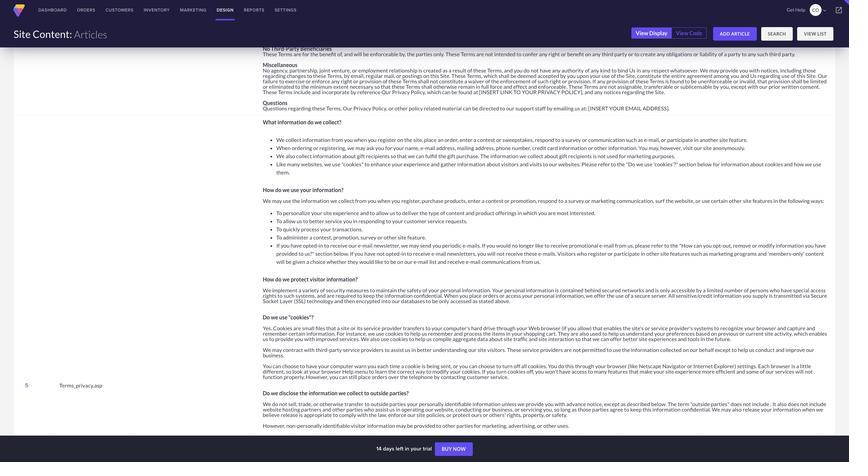 Task type: locate. For each thing, give the bounding box(es) containing it.
1 horizontal spatial through
[[576, 363, 595, 370]]

we inside to personalize your site experience and to allow us to deliver the type of content and product offerings in which you are most interested. to allow us to better service you in responding to your customer service requests. to quickly process your transactions. to administer a contest, promotion, survey or other site feature. if you have opted-in to receive our e-mail newsletter, we may send you periodic e-mails. if you would no longer like to receive promotional e-mail from us, please refer to the "how can you opt-out, remove or modify information you have provided to us?" section below. if you have not opted-in to receive e-mail newsletters, you will not receive these e-mails. visitors who register or participate in other site features such as marketing programs and 'members-only' content will be given a choice whether they would like to be on our e-mail list and receive e-mail communications from us.
[[402, 243, 409, 249]]

0 vertical spatial who
[[577, 251, 588, 257]]

outside
[[371, 391, 389, 397], [371, 401, 389, 408]]

from left "us,"
[[616, 243, 627, 249]]

1 recipients from the left
[[366, 153, 390, 160]]

what
[[263, 119, 277, 126]]

2 no from the top
[[263, 67, 270, 74]]

party.
[[783, 51, 796, 57]]

accessed
[[451, 298, 472, 305]]

offer left understand
[[611, 336, 622, 343]]

1 horizontal spatial except
[[716, 347, 731, 354]]

your down deliver
[[393, 218, 404, 225]]

0 horizontal spatial process
[[301, 226, 320, 233]]

2 does from the left
[[789, 401, 800, 408]]

still
[[349, 374, 357, 381]]

access right your
[[506, 293, 522, 299]]

customer inside to personalize your site experience and to allow us to deliver the type of content and product offerings in which you are most interested. to allow us to better service you in responding to your customer service requests. to quickly process your transactions. to administer a contest, promotion, survey or other site feature. if you have opted-in to receive our e-mail newsletter, we may send you periodic e-mails. if you would no longer like to receive promotional e-mail from us, please refer to the "how can you opt-out, remove or modify information you have provided to us?" section below. if you have not opted-in to receive e-mail newsletters, you will not receive these e-mails. visitors who register or participate in other site features such as marketing programs and 'members-only' content will be given a choice whether they would like to be on our e-mail list and receive e-mail communications from us.
[[405, 218, 427, 225]]

e- up they
[[358, 243, 363, 249]]

browser left (if
[[541, 325, 561, 332]]

a left contest,
[[310, 235, 313, 241]]

2 horizontal spatial site.
[[807, 73, 818, 79]]

how for how can you opt-out, remove or modify information you have provided to us?
[[263, 439, 274, 446]]

mails. left visitors
[[543, 251, 557, 257]]

not right services
[[806, 369, 814, 375]]

written
[[782, 84, 800, 90]]

"how
[[680, 243, 693, 249]]

the inside we do not sell, trade, or otherwise transfer to outside parties your personally identifiable information unless we provide you with advance notice, except as described below. the term "outside parties" does not include . it also does not include website hosting partners and other parties who assist us in operating our website, conducting our business, or servicing you, so long as those parties agree to keep this information confidential. we may also release your information when we believe release is appropriate to comply with the law, enforce our site policies, or protect ours or others' rights, property, or safety.
[[369, 412, 377, 419]]

do
[[263, 315, 270, 321], [263, 391, 270, 397]]

not inside we may contract with third-party service providers to assist us in better understanding our site visitors. these service providers are not permitted to use the information collected on our behalf except to help us conduct and improve our business.
[[573, 347, 581, 354]]

the up trade,
[[300, 391, 308, 397]]

1 vertical spatial many
[[595, 369, 608, 375]]

no
[[512, 243, 518, 249]]

servicing
[[521, 407, 543, 413]]

provision. down authority
[[569, 78, 592, 85]]

your down understanding
[[450, 369, 461, 375]]

1 does from the left
[[731, 401, 743, 408]]

obligations
[[667, 51, 693, 57]]

respect
[[652, 67, 670, 74]]

better inside to personalize your site experience and to allow us to deliver the type of content and product offerings in which you are most interested. to allow us to better service you in responding to your customer service requests. to quickly process your transactions. to administer a contest, promotion, survey or other site feature. if you have opted-in to receive our e-mail newsletter, we may send you periodic e-mails. if you would no longer like to receive promotional e-mail from us, please refer to the "how can you opt-out, remove or modify information you have provided to us?" section below. if you have not opted-in to receive e-mail newsletters, you will not receive these e-mails. visitors who register or participate in other site features such as marketing programs and 'members-only' content will be given a choice whether they would like to be on our e-mail list and receive e-mail communications from us.
[[310, 218, 325, 225]]

your up traffic
[[517, 325, 528, 332]]

be inside we implement a variety of security measures to maintain the safety of your personal information. your personal information is contained behind secured networks and is only accessible by a limited number of persons who have special access rights to such systems, and are required to keep the information confidential. when you place orders or access your personal information, we offer the use of a secure server. all sensitive/credit information you supply is transmitted via secure socket layer (ssl) technology and then encrypted into our databases to be only accessed as stated above.
[[433, 298, 438, 305]]

0 vertical spatial out,
[[724, 243, 733, 249]]

0 horizontal spatial help
[[343, 369, 354, 375]]

will right services
[[796, 369, 805, 375]]

you, down among
[[721, 84, 731, 90]]

view left list
[[805, 31, 817, 37]]

policy, inside "miscellaneous no agency, partnership, joint venture, or employment relationship is created as a result of these terms, and you do not have any authority of any kind to bind us in any respect whatsoever. we may provide you with notices, including those regarding changes to these terms, by email, regular mail, or postings on this site. these terms, which shall be deemed accepted by you upon your use of the site, constitute the entire agreement among you and us regarding use of this site. our failure to exercise or enforce any right or provision of these terms shall not constitute a waiver of the enforcement of such right or provision. if any provision of these terms is found to be unenforceable or invalid, that provision shall be limited or eliminated to the minimum extent necessary so that these terms shall otherwise remain in full force and effect and enforceable. these terms are not assignable, transferable or sublicensable by you, except with our prior written consent. these terms include and incorporate by reference our privacy policy, which can be found at [insert link to your privacy policy], and any notices regarding the site."
[[411, 89, 426, 95]]

exercise
[[286, 78, 305, 85]]

confer
[[523, 51, 539, 57]]

to personalize your site experience and to allow us to deliver the type of content and product offerings in which you are most interested. to allow us to better service you in responding to your customer service requests. to quickly process your transactions. to administer a contest, promotion, survey or other site feature. if you have opted-in to receive our e-mail newsletter, we may send you periodic e-mails. if you would no longer like to receive promotional e-mail from us, please refer to the "how can you opt-out, remove or modify information you have provided to us?" section below. if you have not opted-in to receive e-mail newsletters, you will not receive these e-mails. visitors who register or participate in other site features such as marketing programs and 'members-only' content will be given a choice whether they would like to be on our e-mail list and receive e-mail communications from us.
[[277, 210, 827, 265]]

1 horizontal spatial personal
[[505, 287, 525, 294]]

mail, inside "miscellaneous no agency, partnership, joint venture, or employment relationship is created as a result of these terms, and you do not have any authority of any kind to bind us in any respect whatsoever. we may provide you with notices, including those regarding changes to these terms, by email, regular mail, or postings on this site. these terms, which shall be deemed accepted by you upon your use of the site, constitute the entire agreement among you and us regarding use of this site. our failure to exercise or enforce any right or provision of these terms shall not constitute a waiver of the enforcement of such right or provision. if any provision of these terms is found to be unenforceable or invalid, that provision shall be limited or eliminated to the minimum extent necessary so that these terms shall otherwise remain in full force and effect and enforceable. these terms are not assignable, transferable or sublicensable by you, except with our prior written consent. these terms include and incorporate by reference our privacy policy, which can be found at [insert link to your privacy policy], and any notices regarding the site."
[[384, 73, 395, 79]]

can left still
[[340, 374, 348, 381]]

then
[[344, 298, 355, 305]]

experiences
[[649, 336, 678, 343]]

given
[[293, 259, 306, 265]]

site inside we may contract with third-party service providers to assist us in better understanding our site visitors. these service providers are not permitted to use the information collected on our behalf except to help us conduct and improve our business.
[[478, 347, 487, 354]]

gift up the "cookies"
[[357, 153, 365, 160]]

will up 'communications'
[[488, 251, 496, 257]]

stated
[[479, 298, 494, 305]]

1 vertical spatial invalid,
[[740, 78, 757, 85]]

a up mailing
[[474, 137, 477, 143]]

survey up "interested."
[[569, 198, 585, 204]]

1 horizontal spatial offer
[[611, 336, 622, 343]]

a inside yes. cookies are small files that a site or its service provider transfers to your computer's hard drive through your web browser (if you allow) that enables the site's or service provider's systems to recognize your browser and capture and remember certain information. for instance, we use cookies to help us remember and process the items in your shopping cart. they are also used to help us understand your preferences based on previous or current site activity, which enables us to provide you with improved services. we also use cookies to help us compile aggregate data about site traffic and site interaction so that we can offer better site experiences and tools in the future.
[[337, 325, 340, 332]]

process inside to personalize your site experience and to allow us to deliver the type of content and product offerings in which you are most interested. to allow us to better service you in responding to your customer service requests. to quickly process your transactions. to administer a contest, promotion, survey or other site feature. if you have opted-in to receive our e-mail newsletter, we may send you periodic e-mails. if you would no longer like to receive promotional e-mail from us, please refer to the "how can you opt-out, remove or modify information you have provided to us?" section below. if you have not opted-in to receive e-mail newsletters, you will not receive these e-mails. visitors who register or participate in other site features such as marketing programs and 'members-only' content will be given a choice whether they would like to be on our e-mail list and receive e-mail communications from us.
[[301, 226, 320, 233]]

choose up service.
[[479, 363, 496, 370]]

0 horizontal spatial provision.
[[569, 78, 592, 85]]

as inside we collect information from you when you register on the site, place an order, enter a contest or sweepstakes, respond to a survey or communication such as e-mail, or participate in another site feature. when ordering or registering, we may ask you for your name, e-mail address, mailing address, phone number, credit card information or other information. you may, however, visit our site anonymously. we also collect information about gift recipients so that we can fulfill the gift purchase. the information we collect about gift recipients is not used for marketing purposes. like many websites, we use "cookies" to enhance your experience and gather information about visitors and visits to our websites. please refer to the "do we use 'cookies'?" section below for information about cookies and how we use them.
[[639, 137, 644, 143]]

1 gift from the left
[[357, 153, 365, 160]]

not inside we collect information from you when you register on the site, place an order, enter a contest or sweepstakes, respond to a survey or communication such as e-mail, or participate in another site feature. when ordering or registering, we may ask you for your name, e-mail address, mailing address, phone number, credit card information or other information. you may, however, visit our site anonymously. we also collect information about gift recipients so that we can fulfill the gift purchase. the information we collect about gift recipients is not used for marketing purposes. like many websites, we use "cookies" to enhance your experience and gather information about visitors and visits to our websites. please refer to the "do we use 'cookies'?" section below for information about cookies and how we use them.
[[598, 153, 606, 160]]

the left the law,
[[369, 412, 377, 419]]

1 horizontal spatial preferences
[[667, 331, 696, 337]]

on inside yes. cookies are small files that a site or its service provider transfers to your computer's hard drive through your web browser (if you allow) that enables the site's or service provider's systems to recognize your browser and capture and remember certain information. for instance, we use cookies to help us remember and process the items in your shopping cart. they are also used to help us understand your preferences based on previous or current site activity, which enables us to provide you with improved services. we also use cookies to help us compile aggregate data about site traffic and site interaction so that we can offer better site experiences and tools in the future.
[[712, 331, 718, 337]]

view for view code
[[677, 30, 689, 36]]

by inside we implement a variety of security measures to maintain the safety of your personal information. your personal information is contained behind secured networks and is only accessible by a limited number of persons who have special access rights to such systems, and are required to keep the information confidential. when you place orders or access your personal information, we offer the use of a secure server. all sensitive/credit information you supply is transmitted via secure socket layer (ssl) technology and then encrypted into our databases to be only accessed as stated above.
[[697, 287, 703, 294]]

1 vertical spatial promotion,
[[334, 235, 360, 241]]

0 horizontal spatial out,
[[305, 439, 315, 446]]

co
[[813, 7, 820, 13]]

service right its
[[364, 325, 381, 332]]

and left visits
[[520, 161, 529, 168]]

0 vertical spatial confidential.
[[414, 293, 443, 299]]

1 questions from the top
[[263, 100, 288, 106]]

information. up third-
[[307, 331, 336, 337]]

1 horizontal spatial when
[[378, 198, 391, 204]]

who inside to personalize your site experience and to allow us to deliver the type of content and product offerings in which you are most interested. to allow us to better service you in responding to your customer service requests. to quickly process your transactions. to administer a contest, promotion, survey or other site feature. if you have opted-in to receive our e-mail newsletter, we may send you periodic e-mails. if you would no longer like to receive promotional e-mail from us, please refer to the "how can you opt-out, remove or modify information you have provided to us?" section below. if you have not opted-in to receive e-mail newsletters, you will not receive these e-mails. visitors who register or participate in other site features such as marketing programs and 'members-only' content will be given a choice whether they would like to be on our e-mail list and receive e-mail communications from us.
[[577, 251, 588, 257]]

longer
[[519, 243, 535, 249]]

through right drive
[[497, 325, 516, 332]]

2 recipients from the left
[[569, 153, 592, 160]]

certain
[[712, 198, 729, 204], [289, 331, 306, 337]]

(ssl)
[[294, 298, 306, 305]]

1 how from the top
[[263, 187, 274, 193]]

0 horizontal spatial third
[[602, 51, 614, 57]]

0 vertical spatial certain
[[712, 198, 729, 204]]

0 vertical spatial mails.
[[468, 243, 481, 249]]

trial
[[423, 446, 432, 453]]

parties down parties?
[[390, 401, 406, 408]]

we do not sell, trade, or otherwise transfer to outside parties your personally identifiable information unless we provide you with advance notice, except as described below. the term "outside parties" does not include . it also does not include website hosting partners and other parties who assist us in operating our website, conducting our business, or servicing you, so long as those parties agree to keep this information confidential. we may also release your information when we believe release is appropriate to comply with the law, enforce our site policies, or protect ours or others' rights, property, or safety.
[[263, 401, 827, 419]]

assist inside we do not sell, trade, or otherwise transfer to outside parties your personally identifiable information unless we provide you with advance notice, except as described below. the term "outside parties" does not include . it also does not include website hosting partners and other parties who assist us in operating our website, conducting our business, or servicing you, so long as those parties agree to keep this information confidential. we may also release your information when we believe release is appropriate to comply with the law, enforce our site policies, or protect ours or others' rights, property, or safety.
[[376, 407, 389, 413]]

0 vertical spatial provided
[[277, 251, 298, 257]]

1 remember from the left
[[263, 331, 288, 337]]

0 horizontal spatial would
[[360, 259, 374, 265]]

0 horizontal spatial content
[[447, 210, 465, 217]]

1 vertical spatial website,
[[435, 407, 455, 413]]

search
[[769, 31, 787, 37]]

0 horizontal spatial experience
[[333, 210, 359, 217]]

our inside you can choose to have your computer warn you each time a cookie is being sent, or you can choose to turn off all cookies. you do this through your browser (like netscape navigator or internet explorer) settings. each browser is a little different, so look at your browser help menu to learn the correct way to modify your cookies. if you turn cookies off, you won't have access to many features that make your site experience more efficient and some of our services will not function properly. however, you can still place orders over the telephone by contacting customer service.
[[767, 369, 775, 375]]

1 horizontal spatial better
[[417, 347, 432, 354]]

1 do from the top
[[263, 315, 270, 321]]

your
[[590, 73, 601, 79], [394, 145, 405, 151], [392, 161, 403, 168], [300, 187, 312, 193], [312, 210, 323, 217], [393, 218, 404, 225], [321, 226, 332, 233], [429, 287, 440, 294], [523, 293, 534, 299], [432, 325, 443, 332], [517, 325, 528, 332], [745, 325, 756, 332], [512, 331, 523, 337], [655, 331, 666, 337], [319, 363, 330, 370], [596, 363, 607, 370], [310, 369, 321, 375], [450, 369, 461, 375], [654, 369, 665, 375], [407, 401, 418, 408], [762, 407, 773, 413], [411, 446, 422, 453], [287, 450, 298, 457], [424, 450, 435, 457]]

can inside we collect information from you when you register on the site, place an order, enter a contest or sweepstakes, respond to a survey or communication such as e-mail, or participate in another site feature. when ordering or registering, we may ask you for your name, e-mail address, mailing address, phone number, credit card information or other information. you may, however, visit our site anonymously. we also collect information about gift recipients so that we can fulfill the gift purchase. the information we collect about gift recipients is not used for marketing purposes. like many websites, we use "cookies" to enhance your experience and gather information about visitors and visits to our websites. please refer to the "do we use 'cookies'?" section below for information about cookies and how we use them.
[[416, 153, 425, 160]]

provide down cookies
[[276, 336, 294, 343]]

otherwise inside we do not sell, trade, or otherwise transfer to outside parties your personally identifiable information unless we provide you with advance notice, except as described below. the term "outside parties" does not include . it also does not include website hosting partners and other parties who assist us in operating our website, conducting our business, or servicing you, so long as those parties agree to keep this information confidential. we may also release your information when we believe release is appropriate to comply with the law, enforce our site policies, or protect ours or others' rights, property, or safety.
[[320, 401, 344, 408]]

contest for sweepstakes,
[[478, 137, 496, 143]]

marketing
[[628, 153, 652, 160], [592, 198, 616, 204], [710, 251, 734, 257]]

variety
[[303, 287, 319, 294]]

1 provision from the left
[[360, 78, 382, 85]]

0 vertical spatial your
[[522, 89, 537, 95]]

"outside
[[691, 401, 711, 408]]

many inside we collect information from you when you register on the site, place an order, enter a contest or sweepstakes, respond to a survey or communication such as e-mail, or participate in another site feature. when ordering or registering, we may ask you for your name, e-mail address, mailing address, phone number, credit card information or other information. you may, however, visit our site anonymously. we also collect information about gift recipients so that we can fulfill the gift purchase. the information we collect about gift recipients is not used for marketing purposes. like many websites, we use "cookies" to enhance your experience and gather information about visitors and visits to our websites. please refer to the "do we use 'cookies'?" section below for information about cookies and how we use them.
[[287, 161, 300, 168]]

0 vertical spatial offer
[[595, 293, 606, 299]]

are inside to personalize your site experience and to allow us to deliver the type of content and product offerings in which you are most interested. to allow us to better service you in responding to your customer service requests. to quickly process your transactions. to administer a contest, promotion, survey or other site feature. if you have opted-in to receive our e-mail newsletter, we may send you periodic e-mails. if you would no longer like to receive promotional e-mail from us, please refer to the "how can you opt-out, remove or modify information you have provided to us?" section below. if you have not opted-in to receive e-mail newsletters, you will not receive these e-mails. visitors who register or participate in other site features such as marketing programs and 'members-only' content will be given a choice whether they would like to be on our e-mail list and receive e-mail communications from us.
[[549, 210, 556, 217]]

each
[[378, 363, 389, 370]]

site
[[304, 13, 313, 19], [14, 28, 31, 40]]

1 horizontal spatial choose
[[479, 363, 496, 370]]

survey for communication
[[566, 137, 582, 143]]

who inside we implement a variety of security measures to maintain the safety of your personal information. your personal information is contained behind secured networks and is only accessible by a limited number of persons who have special access rights to such systems, and are required to keep the information confidential. when you place orders or access your personal information, we offer the use of a secure server. all sensitive/credit information you supply is transmitted via secure socket layer (ssl) technology and then encrypted into our databases to be only accessed as stated above.
[[770, 287, 781, 294]]

0 horizontal spatial register
[[378, 137, 397, 143]]

2 vertical spatial place
[[359, 374, 371, 381]]

0 horizontal spatial benefit
[[320, 51, 337, 57]]

be inside the no third-party beneficiaries these terms are for the benefit of, and will be enforceable by, the parties only. these terms are not intended to confer any right or benefit on any third party or to create any obligations or liability of a party to any such third party.
[[364, 51, 369, 57]]

on inside "miscellaneous no agency, partnership, joint venture, or employment relationship is created as a result of these terms, and you do not have any authority of any kind to bind us in any respect whatsoever. we may provide you with notices, including those regarding changes to these terms, by email, regular mail, or postings on this site. these terms, which shall be deemed accepted by you upon your use of the site, constitute the entire agreement among you and us regarding use of this site. our failure to exercise or enforce any right or provision of these terms shall not constitute a waiver of the enforcement of such right or provision. if any provision of these terms is found to be unenforceable or invalid, that provision shall be limited or eliminated to the minimum extent necessary so that these terms shall otherwise remain in full force and effect and enforceable. these terms are not assignable, transferable or sublicensable by you, except with our prior written consent. these terms include and incorporate by reference our privacy policy, which can be found at [insert link to your privacy policy], and any notices regarding the site."
[[424, 73, 430, 79]]

respond inside we collect information from you when you register on the site, place an order, enter a contest or sweepstakes, respond to a survey or communication such as e-mail, or participate in another site feature. when ordering or registering, we may ask you for your name, e-mail address, mailing address, phone number, credit card information or other information. you may, however, visit our site anonymously. we also collect information about gift recipients so that we can fulfill the gift purchase. the information we collect about gift recipients is not used for marketing purposes. like many websites, we use "cookies" to enhance your experience and gather information about visitors and visits to our websites. please refer to the "do we use 'cookies'?" section below for information about cookies and how we use them.
[[535, 137, 555, 143]]

rights
[[263, 293, 277, 299]]

may inside we do not sell, trade, or otherwise transfer to outside parties your personally identifiable information unless we provide you with advance notice, except as described below. the term "outside parties" does not include . it also does not include website hosting partners and other parties who assist us in operating our website, conducting our business, or servicing you, so long as those parties agree to keep this information confidential. we may also release your information when we believe release is appropriate to comply with the law, enforce our site policies, or protect ours or others' rights, property, or safety.
[[722, 407, 732, 413]]

place left an
[[425, 137, 437, 143]]

terms down "upon"
[[584, 84, 599, 90]]

0 vertical spatial only
[[661, 287, 671, 294]]

1 horizontal spatial mail,
[[649, 137, 661, 143]]

access
[[811, 287, 827, 294], [506, 293, 522, 299], [572, 369, 587, 375]]

"my
[[480, 450, 490, 457]]

used inside yes. cookies are small files that a site or its service provider transfers to your computer's hard drive through your web browser (if you allow) that enables the site's or service provider's systems to recognize your browser and capture and remember certain information. for instance, we use cookies to help us remember and process the items in your shopping cart. they are also used to help us understand your preferences based on previous or current site activity, which enables us to provide you with improved services. we also use cookies to help us compile aggregate data about site traffic and site interaction so that we can offer better site experiences and tools in the future.
[[591, 331, 602, 337]]

policy
[[409, 105, 423, 112]]

except inside "miscellaneous no agency, partnership, joint venture, or employment relationship is created as a result of these terms, and you do not have any authority of any kind to bind us in any respect whatsoever. we may provide you with notices, including those regarding changes to these terms, by email, regular mail, or postings on this site. these terms, which shall be deemed accepted by you upon your use of the site, constitute the entire agreement among you and us regarding use of this site. our failure to exercise or enforce any right or provision of these terms shall not constitute a waiver of the enforcement of such right or provision. if any provision of these terms is found to be unenforceable or invalid, that provision shall be limited or eliminated to the minimum extent necessary so that these terms shall otherwise remain in full force and effect and enforceable. these terms are not assignable, transferable or sublicensable by you, except with our prior written consent. these terms include and incorporate by reference our privacy policy, which can be found at [insert link to your privacy policy], and any notices regarding the site."
[[732, 84, 747, 90]]

in inside we do not sell, trade, or otherwise transfer to outside parties your personally identifiable information unless we provide you with advance notice, except as described below. the term "outside parties" does not include . it also does not include website hosting partners and other parties who assist us in operating our website, conducting our business, or servicing you, so long as those parties agree to keep this information confidential. we may also release your information when we believe release is appropriate to comply with the law, enforce our site policies, or protect ours or others' rights, property, or safety.
[[396, 407, 401, 413]]

so left 'look'
[[286, 369, 292, 375]]

identifiable inside we do not sell, trade, or otherwise transfer to outside parties your personally identifiable information unless we provide you with advance notice, except as described below. the term "outside parties" does not include . it also does not include website hosting partners and other parties who assist us in operating our website, conducting our business, or servicing you, so long as those parties agree to keep this information confidential. we may also release your information when we believe release is appropriate to comply with the law, enforce our site policies, or protect ours or others' rights, property, or safety.
[[445, 401, 472, 408]]

may right "outside
[[722, 407, 732, 413]]

1 vertical spatial customer
[[467, 374, 490, 381]]

can
[[443, 89, 451, 95], [463, 105, 472, 112], [416, 153, 425, 160], [694, 243, 703, 249], [601, 336, 610, 343], [273, 363, 281, 370], [470, 363, 478, 370], [340, 374, 348, 381], [276, 439, 284, 446]]

respond for promotion,
[[539, 198, 558, 204]]

any right create
[[657, 51, 666, 57]]

provide inside we do not sell, trade, or otherwise transfer to outside parties your personally identifiable information unless we provide you with advance notice, except as described below. the term "outside parties" does not include . it also does not include website hosting partners and other parties who assist us in operating our website, conducting our business, or servicing you, so long as those parties agree to keep this information confidential. we may also release your information when we believe release is appropriate to comply with the law, enforce our site policies, or protect ours or others' rights, property, or safety.
[[526, 401, 544, 408]]

of left transferable
[[630, 78, 635, 85]]

collect up transfer
[[347, 391, 363, 397]]

an
[[438, 137, 444, 143]]

0 vertical spatial survey
[[566, 137, 582, 143]]

third left party.
[[770, 51, 782, 57]]

any left notices
[[595, 89, 603, 95]]

if inside "miscellaneous no agency, partnership, joint venture, or employment relationship is created as a result of these terms, and you do not have any authority of any kind to bind us in any respect whatsoever. we may provide you with notices, including those regarding changes to these terms, by email, regular mail, or postings on this site. these terms, which shall be deemed accepted by you upon your use of the site, constitute the entire agreement among you and us regarding use of this site. our failure to exercise or enforce any right or provision of these terms shall not constitute a waiver of the enforcement of such right or provision. if any provision of these terms is found to be unenforceable or invalid, that provision shall be limited or eliminated to the minimum extent necessary so that these terms shall otherwise remain in full force and effect and enforceable. these terms are not assignable, transferable or sublicensable by you, except with our prior written consent. these terms include and incorporate by reference our privacy policy, which can be found at [insert link to your privacy policy], and any notices regarding the site."
[[593, 78, 597, 85]]

such inside we collect information from you when you register on the site, place an order, enter a contest or sweepstakes, respond to a survey or communication such as e-mail, or participate in another site feature. when ordering or registering, we may ask you for your name, e-mail address, mailing address, phone number, credit card information or other information. you may, however, visit our site anonymously. we also collect information about gift recipients so that we can fulfill the gift purchase. the information we collect about gift recipients is not used for marketing purposes. like many websites, we use "cookies" to enhance your experience and gather information about visitors and visits to our websites. please refer to the "do we use 'cookies'?" section below for information about cookies and how we use them.
[[627, 137, 638, 143]]

1 horizontal spatial the
[[668, 401, 677, 408]]

link
[[501, 89, 513, 95]]

1 horizontal spatial please
[[582, 161, 598, 168]]

venture,
[[332, 67, 351, 74]]

not inside the no third-party beneficiaries these terms are for the benefit of, and will be enforceable by, the parties only. these terms are not intended to confer any right or benefit on any third party or to create any obligations or liability of a party to any such third party.
[[486, 51, 494, 57]]

place inside we collect information from you when you register on the site, place an order, enter a contest or sweepstakes, respond to a survey or communication such as e-mail, or participate in another site feature. when ordering or registering, we may ask you for your name, e-mail address, mailing address, phone number, credit card information or other information. you may, however, visit our site anonymously. we also collect information about gift recipients so that we can fulfill the gift purchase. the information we collect about gift recipients is not used for marketing purposes. like many websites, we use "cookies" to enhance your experience and gather information about visitors and visits to our websites. please refer to the "do we use 'cookies'?" section below for information about cookies and how we use them.
[[425, 137, 437, 143]]

below. up whether
[[334, 251, 349, 257]]

confidential.
[[414, 293, 443, 299], [682, 407, 712, 413]]

used
[[607, 153, 619, 160], [591, 331, 602, 337]]

described
[[628, 401, 651, 408]]

enter for products,
[[468, 198, 481, 204]]

collected
[[661, 347, 682, 354]]

1 horizontal spatial identifiable
[[445, 401, 472, 408]]

and right programs
[[759, 251, 768, 257]]

1 vertical spatial do
[[263, 391, 270, 397]]

1 horizontal spatial confidential.
[[682, 407, 712, 413]]

1 horizontal spatial enforce
[[388, 412, 407, 419]]

promotion,
[[511, 198, 537, 204], [334, 235, 360, 241]]

please inside to personalize your site experience and to allow us to deliver the type of content and product offerings in which you are most interested. to allow us to better service you in responding to your customer service requests. to quickly process your transactions. to administer a contest, promotion, survey or other site feature. if you have opted-in to receive our e-mail newsletter, we may send you periodic e-mails. if you would no longer like to receive promotional e-mail from us, please refer to the "how can you opt-out, remove or modify information you have provided to us?" section below. if you have not opted-in to receive e-mail newsletters, you will not receive these e-mails. visitors who register or participate in other site features such as marketing programs and 'members-only' content will be given a choice whether they would like to be on our e-mail list and receive e-mail communications from us.
[[636, 243, 651, 249]]

0 horizontal spatial information.
[[307, 331, 336, 337]]

1 horizontal spatial opted-
[[386, 251, 402, 257]]

for down the ours
[[475, 423, 482, 430]]

1 choose from the left
[[282, 363, 299, 370]]

1 vertical spatial opt-
[[295, 439, 305, 446]]

1 horizontal spatial would
[[497, 243, 511, 249]]

1 no from the top
[[263, 46, 270, 52]]

of left secure on the bottom right
[[626, 293, 630, 299]]

other inside we collect information from you when you register on the site, place an order, enter a contest or sweepstakes, respond to a survey or communication such as e-mail, or participate in another site feature. when ordering or registering, we may ask you for your name, e-mail address, mailing address, phone number, credit card information or other information. you may, however, visit our site anonymously. we also collect information about gift recipients so that we can fulfill the gift purchase. the information we collect about gift recipients is not used for marketing purposes. like many websites, we use "cookies" to enhance your experience and gather information about visitors and visits to our websites. please refer to the "do we use 'cookies'?" section below for information about cookies and how we use them.
[[595, 145, 608, 151]]

safety
[[407, 287, 422, 294]]

your inside questions questions regarding these terms, our privacy policy, or other policy related material can be directed to our support staff by emailing us at: [insert your email address].
[[610, 105, 625, 112]]

no inside the no third-party beneficiaries these terms are for the benefit of, and will be enforceable by, the parties only. these terms are not intended to confer any right or benefit on any third party or to create any obligations or liability of a party to any such third party.
[[263, 46, 270, 52]]

by right the accepted
[[561, 73, 566, 79]]

can inside yes. cookies are small files that a site or its service provider transfers to your computer's hard drive through your web browser (if you allow) that enables the site's or service provider's systems to recognize your browser and capture and remember certain information. for instance, we use cookies to help us remember and process the items in your shopping cart. they are also used to help us understand your preferences based on previous or current site activity, which enables us to provide you with improved services. we also use cookies to help us compile aggregate data about site traffic and site interaction so that we can offer better site experiences and tools in the future.
[[601, 336, 610, 343]]

and right "policy],"
[[585, 89, 594, 95]]

benefit up authority
[[568, 51, 585, 57]]

3 how from the top
[[263, 439, 274, 446]]

used down the communication
[[607, 153, 619, 160]]

when inside we collect information from you when you register on the site, place an order, enter a contest or sweepstakes, respond to a survey or communication such as e-mail, or participate in another site feature. when ordering or registering, we may ask you for your name, e-mail address, mailing address, phone number, credit card information or other information. you may, however, visit our site anonymously. we also collect information about gift recipients so that we can fulfill the gift purchase. the information we collect about gift recipients is not used for marketing purposes. like many websites, we use "cookies" to enhance your experience and gather information about visitors and visits to our websites. please refer to the "do we use 'cookies'?" section below for information about cookies and how we use them.
[[277, 145, 291, 151]]

1 horizontal spatial please
[[636, 243, 651, 249]]

due
[[573, 450, 582, 457]]

enforce
[[312, 78, 331, 85], [388, 412, 407, 419]]

is inside we collect information from you when you register on the site, place an order, enter a contest or sweepstakes, respond to a survey or communication such as e-mail, or participate in another site feature. when ordering or registering, we may ask you for your name, e-mail address, mailing address, phone number, credit card information or other information. you may, however, visit our site anonymously. we also collect information about gift recipients so that we can fulfill the gift purchase. the information we collect about gift recipients is not used for marketing purposes. like many websites, we use "cookies" to enhance your experience and gather information about visitors and visits to our websites. please refer to the "do we use 'cookies'?" section below for information about cookies and how we use them.
[[593, 153, 597, 160]]

place inside you can choose to have your computer warn you each time a cookie is being sent, or you can choose to turn off all cookies. you do this through your browser (like netscape navigator or internet explorer) settings. each browser is a little different, so look at your browser help menu to learn the correct way to modify your cookies. if you turn cookies off, you won't have access to many features that make your site experience more efficient and some of our services will not function properly. however, you can still place orders over the telephone by contacting customer service.
[[359, 374, 371, 381]]

already
[[720, 450, 737, 457]]

and right effect at the right top
[[529, 84, 538, 90]]

enforce right the law,
[[388, 412, 407, 419]]

1 vertical spatial used
[[591, 331, 602, 337]]

1 vertical spatial except
[[716, 347, 731, 354]]

deemed up of,
[[336, 35, 355, 41]]

buy now
[[442, 447, 466, 453]]

site inside we do not sell, trade, or otherwise transfer to outside parties your personally identifiable information unless we provide you with advance notice, except as described below. the term "outside parties" does not include . it also does not include website hosting partners and other parties who assist us in operating our website, conducting our business, or servicing you, so long as those parties agree to keep this information confidential. we may also release your information when we believe release is appropriate to comply with the law, enforce our site policies, or protect ours or others' rights, property, or safety.
[[417, 412, 426, 419]]

administer
[[283, 235, 309, 241]]

privacy down the postings
[[392, 89, 410, 95]]

1 horizontal spatial who
[[577, 251, 588, 257]]

for right 'void,'
[[392, 35, 399, 41]]

so inside we do not sell, trade, or otherwise transfer to outside parties your personally identifiable information unless we provide you with advance notice, except as described below. the term "outside parties" does not include . it also does not include website hosting partners and other parties who assist us in operating our website, conducting our business, or servicing you, so long as those parties agree to keep this information confidential. we may also release your information when we believe release is appropriate to comply with the law, enforce our site policies, or protect ours or others' rights, property, or safety.
[[555, 407, 560, 413]]

orders
[[77, 7, 95, 13]]

1 horizontal spatial opt-
[[714, 243, 724, 249]]

1 horizontal spatial orders
[[483, 293, 499, 299]]

0 vertical spatial experience
[[404, 161, 430, 168]]

invalid, right among
[[740, 78, 757, 85]]

we may use the information we collect from you when you register, purchase products, enter a contest or promotion, respond to a survey or marketing communication, surf the website, or use certain other site features in the following ways:
[[263, 198, 825, 204]]

enforceable
[[370, 51, 399, 57]]

2 horizontal spatial personal
[[535, 293, 555, 299]]

information up partners
[[309, 391, 338, 397]]

[insert
[[480, 89, 500, 95], [589, 105, 609, 112]]

0 horizontal spatial limited
[[708, 287, 724, 294]]

outside left parties?
[[371, 391, 389, 397]]

1 vertical spatial place
[[470, 293, 482, 299]]

does right the parties"
[[731, 401, 743, 408]]

notice,
[[588, 401, 604, 408]]

2 do from the top
[[263, 391, 270, 397]]

0 horizontal spatial site
[[14, 28, 31, 40]]

below. inside we do not sell, trade, or otherwise transfer to outside parties your personally identifiable information unless we provide you with advance notice, except as described below. the term "outside parties" does not include . it also does not include website hosting partners and other parties who assist us in operating our website, conducting our business, or servicing you, so long as those parties agree to keep this information confidential. we may also release your information when we believe release is appropriate to comply with the law, enforce our site policies, or protect ours or others' rights, property, or safety.
[[652, 401, 667, 408]]

or
[[386, 35, 391, 41], [562, 51, 567, 57], [629, 51, 634, 57], [694, 51, 699, 57], [352, 67, 358, 74], [396, 73, 402, 79], [306, 78, 311, 85], [354, 78, 359, 85], [563, 78, 568, 85], [734, 78, 739, 85], [263, 84, 268, 90], [675, 84, 680, 90], [389, 105, 394, 112], [497, 137, 502, 143], [583, 137, 588, 143], [662, 137, 667, 143], [314, 145, 319, 151], [589, 145, 594, 151], [505, 198, 510, 204], [586, 198, 591, 204], [696, 198, 701, 204], [378, 235, 383, 241], [753, 243, 758, 249], [608, 251, 614, 257], [500, 293, 505, 299], [351, 325, 356, 332], [645, 325, 651, 332], [740, 331, 746, 337], [454, 363, 459, 370], [688, 363, 693, 370], [314, 401, 319, 408], [515, 407, 520, 413], [447, 412, 452, 419], [483, 412, 489, 419], [546, 412, 551, 419], [538, 423, 543, 430], [335, 439, 341, 446]]

can inside questions questions regarding these terms, our privacy policy, or other policy related material can be directed to our support staff by emailing us at: [insert your email address].
[[463, 105, 472, 112]]

of inside the no third-party beneficiaries these terms are for the benefit of, and will be enforceable by, the parties only. these terms are not intended to confer any right or benefit on any third party or to create any obligations or liability of a party to any such third party.
[[719, 51, 724, 57]]

policy, inside questions questions regarding these terms, our privacy policy, or other policy related material can be directed to our support staff by emailing us at: [insert your email address].
[[373, 105, 388, 112]]

2 horizontal spatial who
[[770, 287, 781, 294]]

service
[[326, 218, 343, 225], [428, 218, 445, 225], [364, 325, 381, 332], [652, 325, 669, 332], [343, 347, 360, 354], [523, 347, 540, 354]]

1 address, from the left
[[437, 145, 456, 151]]

by right accessible on the bottom right of page
[[697, 287, 703, 294]]

2 remember from the left
[[428, 331, 453, 337]]

make
[[640, 369, 653, 375]]

terms_privacy.asp
[[59, 383, 102, 389]]

these inside to personalize your site experience and to allow us to deliver the type of content and product offerings in which you are most interested. to allow us to better service you in responding to your customer service requests. to quickly process your transactions. to administer a contest, promotion, survey or other site feature. if you have opted-in to receive our e-mail newsletter, we may send you periodic e-mails. if you would no longer like to receive promotional e-mail from us, please refer to the "how can you opt-out, remove or modify information you have provided to us?" section below. if you have not opted-in to receive e-mail newsletters, you will not receive these e-mails. visitors who register or participate in other site features such as marketing programs and 'members-only' content will be given a choice whether they would like to be on our e-mail list and receive e-mail communications from us.
[[525, 251, 538, 257]]

such up privacy
[[538, 78, 549, 85]]

better inside yes. cookies are small files that a site or its service provider transfers to your computer's hard drive through your web browser (if you allow) that enables the site's or service provider's systems to recognize your browser and capture and remember certain information. for instance, we use cookies to help us remember and process the items in your shopping cart. they are also used to help us understand your preferences based on previous or current site activity, which enables us to provide you with improved services. we also use cookies to help us compile aggregate data about site traffic and site interaction so that we can offer better site experiences and tools in the future.
[[623, 336, 638, 343]]

content up requests.
[[447, 210, 465, 217]]

questions up what
[[263, 105, 287, 112]]

0 vertical spatial opted-
[[303, 243, 319, 249]]

marketing left programs
[[710, 251, 734, 257]]

browser left (like
[[608, 363, 628, 370]]

experience down fulfill
[[404, 161, 430, 168]]

2 horizontal spatial access
[[811, 287, 827, 294]]

0 vertical spatial provision.
[[712, 35, 736, 41]]

0 horizontal spatial however,
[[263, 423, 286, 430]]

0 horizontal spatial enables
[[604, 325, 622, 332]]

0 horizontal spatial keep
[[364, 293, 375, 299]]

1 vertical spatial no
[[263, 67, 270, 74]]

these inside we may contract with third-party service providers to assist us in better understanding our site visitors. these service providers are not permitted to use the information collected on our behalf except to help us conduct and improve our business.
[[507, 347, 522, 354]]

remember
[[263, 331, 288, 337], [428, 331, 453, 337]]

view for view display
[[636, 30, 649, 36]]

assist right transfer
[[376, 407, 389, 413]]

as inside we implement a variety of security measures to maintain the safety of your personal information. your personal information is contained behind secured networks and is only accessible by a limited number of persons who have special access rights to such systems, and are required to keep the information confidential. when you place orders or access your personal information, we offer the use of a secure server. all sensitive/credit information you supply is transmitted via secure socket layer (ssl) technology and then encrypted into our databases to be only accessed as stated above.
[[473, 298, 478, 305]]

at
[[474, 89, 479, 95], [304, 369, 309, 375]]

2 how from the top
[[263, 277, 274, 283]]

more
[[703, 369, 715, 375]]

us inside questions questions regarding these terms, our privacy policy, or other policy related material can be directed to our support staff by emailing us at: [insert your email address].
[[575, 105, 581, 112]]

2 vertical spatial how
[[263, 439, 274, 446]]

experience up 'transactions.' on the left of the page
[[333, 210, 359, 217]]

turn
[[503, 363, 513, 370], [497, 369, 507, 375]]

0 vertical spatial preferences
[[667, 331, 696, 337]]

[insert inside questions questions regarding these terms, our privacy policy, or other policy related material can be directed to our support staff by emailing us at: [insert your email address].
[[589, 105, 609, 112]]

technology
[[307, 298, 334, 305]]

not inside you can choose to have your computer warn you each time a cookie is being sent, or you can choose to turn off all cookies. you do this through your browser (like netscape navigator or internet explorer) settings. each browser is a little different, so look at your browser help menu to learn the correct way to modify your cookies. if you turn cookies off, you won't have access to many features that make your site experience more efficient and some of our services will not function properly. however, you can still place orders over the telephone by contacting customer service.
[[806, 369, 814, 375]]

remove inside to personalize your site experience and to allow us to deliver the type of content and product offerings in which you are most interested. to allow us to better service you in responding to your customer service requests. to quickly process your transactions. to administer a contest, promotion, survey or other site feature. if you have opted-in to receive our e-mail newsletter, we may send you periodic e-mails. if you would no longer like to receive promotional e-mail from us, please refer to the "how can you opt-out, remove or modify information you have provided to us?" section below. if you have not opted-in to receive e-mail newsletters, you will not receive these e-mails. visitors who register or participate in other site features such as marketing programs and 'members-only' content will be given a choice whether they would like to be on our e-mail list and receive e-mail communications from us.
[[734, 243, 752, 249]]

contacting
[[441, 374, 466, 381]]

1 vertical spatial information?
[[327, 277, 358, 283]]

such inside to personalize your site experience and to allow us to deliver the type of content and product offerings in which you are most interested. to allow us to better service you in responding to your customer service requests. to quickly process your transactions. to administer a contest, promotion, survey or other site feature. if you have opted-in to receive our e-mail newsletter, we may send you periodic e-mails. if you would no longer like to receive promotional e-mail from us, please refer to the "how can you opt-out, remove or modify information you have provided to us?" section below. if you have not opted-in to receive e-mail newsletters, you will not receive these e-mails. visitors who register or participate in other site features such as marketing programs and 'members-only' content will be given a choice whether they would like to be on our e-mail list and receive e-mail communications from us.
[[692, 251, 703, 257]]

however, down believe
[[263, 423, 286, 430]]

marketing up "do
[[628, 153, 652, 160]]

0 horizontal spatial except
[[605, 401, 620, 408]]

offer inside yes. cookies are small files that a site or its service provider transfers to your computer's hard drive through your web browser (if you allow) that enables the site's or service provider's systems to recognize your browser and capture and remember certain information. for instance, we use cookies to help us remember and process the items in your shopping cart. they are also used to help us understand your preferences based on previous or current site activity, which enables us to provide you with improved services. we also use cookies to help us compile aggregate data about site traffic and site interaction so that we can offer better site experiences and tools in the future.
[[611, 336, 622, 343]]

0 horizontal spatial opt-
[[295, 439, 305, 446]]

through inside yes. cookies are small files that a site or its service provider transfers to your computer's hard drive through your web browser (if you allow) that enables the site's or service provider's systems to recognize your browser and capture and remember certain information. for instance, we use cookies to help us remember and process the items in your shopping cart. they are also used to help us understand your preferences based on previous or current site activity, which enables us to provide you with improved services. we also use cookies to help us compile aggregate data about site traffic and site interaction so that we can offer better site experiences and tools in the future.
[[497, 325, 516, 332]]

please right websites.
[[582, 161, 598, 168]]

view code link
[[672, 27, 707, 39]]

0 vertical spatial provide
[[721, 67, 739, 74]]

mail, inside we collect information from you when you register on the site, place an order, enter a contest or sweepstakes, respond to a survey or communication such as e-mail, or participate in another site feature. when ordering or registering, we may ask you for your name, e-mail address, mailing address, phone number, credit card information or other information. you may, however, visit our site anonymously. we also collect information about gift recipients so that we can fulfill the gift purchase. the information we collect about gift recipients is not used for marketing purposes. like many websites, we use "cookies" to enhance your experience and gather information about visitors and visits to our websites. please refer to the "do we use 'cookies'?" section below for information about cookies and how we use them.
[[649, 137, 661, 143]]

e- right promotional
[[600, 243, 605, 249]]

be inside questions questions regarding these terms, our privacy policy, or other policy related material can be directed to our support staff by emailing us at: [insert your email address].
[[473, 105, 479, 112]]

feature.
[[730, 137, 749, 143], [408, 235, 427, 241]]

your right recognize
[[745, 325, 756, 332]]

0 vertical spatial many
[[287, 161, 300, 168]]

allow up responding at the top of page
[[376, 210, 389, 217]]

may left send
[[410, 243, 419, 249]]

assist inside we may contract with third-party service providers to assist us in better understanding our site visitors. these service providers are not permitted to use the information collected on our behalf except to help us conduct and improve our business.
[[391, 347, 404, 354]]

email
[[626, 105, 642, 112]]

your down non-
[[287, 450, 298, 457]]

tools
[[688, 336, 700, 343]]

access right via
[[811, 287, 827, 294]]

these inside questions questions regarding these terms, our privacy policy, or other policy related material can be directed to our support staff by emailing us at: [insert your email address].
[[312, 105, 326, 112]]

we inside yes. cookies are small files that a site or its service provider transfers to your computer's hard drive through your web browser (if you allow) that enables the site's or service provider's systems to recognize your browser and capture and remember certain information. for instance, we use cookies to help us remember and process the items in your shopping cart. they are also used to help us understand your preferences based on previous or current site activity, which enables us to provide you with improved services. we also use cookies to help us compile aggregate data about site traffic and site interaction so that we can offer better site experiences and tools in the future.
[[361, 336, 370, 343]]

recognize
[[721, 325, 744, 332]]

0 vertical spatial register
[[378, 137, 397, 143]]

1 vertical spatial outside
[[371, 401, 389, 408]]

1 third from the left
[[602, 51, 614, 57]]

1 horizontal spatial like
[[536, 243, 544, 249]]

provision. up liability
[[712, 35, 736, 41]]

provision. inside "miscellaneous no agency, partnership, joint venture, or employment relationship is created as a result of these terms, and you do not have any authority of any kind to bind us in any respect whatsoever. we may provide you with notices, including those regarding changes to these terms, by email, regular mail, or postings on this site. these terms, which shall be deemed accepted by you upon your use of the site, constitute the entire agreement among you and us regarding use of this site. our failure to exercise or enforce any right or provision of these terms shall not constitute a waiver of the enforcement of such right or provision. if any provision of these terms is found to be unenforceable or invalid, that provision shall be limited or eliminated to the minimum extent necessary so that these terms shall otherwise remain in full force and effect and enforceable. these terms are not assignable, transferable or sublicensable by you, except with our prior written consent. these terms include and incorporate by reference our privacy policy, which can be found at [insert link to your privacy policy], and any notices regarding the site."
[[569, 78, 592, 85]]

2 horizontal spatial better
[[623, 336, 638, 343]]

systems
[[695, 325, 714, 332]]

transfer
[[345, 401, 364, 408]]

1 horizontal spatial at
[[474, 89, 479, 95]]

5 link
[[25, 382, 28, 390]]

visitor for identifiable
[[351, 423, 366, 430]]

those inside "miscellaneous no agency, partnership, joint venture, or employment relationship is created as a result of these terms, and you do not have any authority of any kind to bind us in any respect whatsoever. we may provide you with notices, including those regarding changes to these terms, by email, regular mail, or postings on this site. these terms, which shall be deemed accepted by you upon your use of the site, constitute the entire agreement among you and us regarding use of this site. our failure to exercise or enforce any right or provision of these terms shall not constitute a waiver of the enforcement of such right or provision. if any provision of these terms is found to be unenforceable or invalid, that provision shall be limited or eliminated to the minimum extent necessary so that these terms shall otherwise remain in full force and effect and enforceable. these terms are not assignable, transferable or sublicensable by you, except with our prior written consent. these terms include and incorporate by reference our privacy policy, which can be found at [insert link to your privacy policy], and any notices regarding the site."
[[804, 67, 817, 74]]

register,
[[402, 198, 421, 204]]

visitor for protect
[[310, 277, 326, 283]]

are inside "miscellaneous no agency, partnership, joint venture, or employment relationship is created as a result of these terms, and you do not have any authority of any kind to bind us in any respect whatsoever. we may provide you with notices, including those regarding changes to these terms, by email, regular mail, or postings on this site. these terms, which shall be deemed accepted by you upon your use of the site, constitute the entire agreement among you and us regarding use of this site. our failure to exercise or enforce any right or provision of these terms shall not constitute a waiver of the enforcement of such right or provision. if any provision of these terms is found to be unenforceable or invalid, that provision shall be limited or eliminated to the minimum extent necessary so that these terms shall otherwise remain in full force and effect and enforceable. these terms are not assignable, transferable or sublicensable by you, except with our prior written consent. these terms include and incorporate by reference our privacy policy, which can be found at [insert link to your privacy policy], and any notices regarding the site."
[[600, 84, 608, 90]]

2 horizontal spatial provision
[[769, 78, 791, 85]]

party
[[615, 51, 628, 57], [729, 51, 741, 57], [330, 347, 342, 354]]

however, inside you can choose to have your computer warn you each time a cookie is being sent, or you can choose to turn off all cookies. you do this through your browser (like netscape navigator or internet explorer) settings. each browser is a little different, so look at your browser help menu to learn the correct way to modify your cookies. if you turn cookies off, you won't have access to many features that make your site experience more efficient and some of our services will not function properly. however, you can still place orders over the telephone by contacting customer service.
[[306, 374, 329, 381]]

limited
[[811, 78, 828, 85], [708, 287, 724, 294]]

on inside the no third-party beneficiaries these terms are for the benefit of, and will be enforceable by, the parties only. these terms are not intended to confer any right or benefit on any third party or to create any obligations or liability of a party to any such third party.
[[586, 51, 592, 57]]

2 vertical spatial provide
[[526, 401, 544, 408]]

modify inside to personalize your site experience and to allow us to deliver the type of content and product offerings in which you are most interested. to allow us to better service you in responding to your customer service requests. to quickly process your transactions. to administer a contest, promotion, survey or other site feature. if you have opted-in to receive our e-mail newsletter, we may send you periodic e-mails. if you would no longer like to receive promotional e-mail from us, please refer to the "how can you opt-out, remove or modify information you have provided to us?" section below. if you have not opted-in to receive e-mail newsletters, you will not receive these e-mails. visitors who register or participate in other site features such as marketing programs and 'members-only' content will be given a choice whether they would like to be on our e-mail list and receive e-mail communications from us.
[[759, 243, 776, 249]]

0 horizontal spatial promotion,
[[334, 235, 360, 241]]

mail up list
[[437, 251, 447, 257]]

our down aggregate
[[469, 347, 477, 354]]

from inside we collect information from you when you register on the site, place an order, enter a contest or sweepstakes, respond to a survey or communication such as e-mail, or participate in another site feature. when ordering or registering, we may ask you for your name, e-mail address, mailing address, phone number, credit card information or other information. you may, however, visit our site anonymously. we also collect information about gift recipients so that we can fulfill the gift purchase. the information we collect about gift recipients is not used for marketing purposes. like many websites, we use "cookies" to enhance your experience and gather information about visitors and visits to our websites. please refer to the "do we use 'cookies'?" section below for information about cookies and how we use them.
[[332, 137, 343, 143]]

place inside we implement a variety of security measures to maintain the safety of your personal information. your personal information is contained behind secured networks and is only accessible by a limited number of persons who have special access rights to such systems, and are required to keep the information confidential. when you place orders or access your personal information, we offer the use of a secure server. all sensitive/credit information you supply is transmitted via secure socket layer (ssl) technology and then encrypted into our databases to be only accessed as stated above.
[[470, 293, 482, 299]]

we inside we implement a variety of security measures to maintain the safety of your personal information. your personal information is contained behind secured networks and is only accessible by a limited number of persons who have special access rights to such systems, and are required to keep the information confidential. when you place orders or access your personal information, we offer the use of a secure server. all sensitive/credit information you supply is transmitted via secure socket layer (ssl) technology and then encrypted into our databases to be only accessed as stated above.
[[587, 293, 594, 299]]

information? for how do we protect visitor information?
[[327, 277, 358, 283]]

transferable
[[645, 84, 674, 90]]

found down whatsoever.
[[671, 78, 685, 85]]

no third-party beneficiaries these terms are for the benefit of, and will be enforceable by, the parties only. these terms are not intended to confer any right or benefit on any third party or to create any obligations or liability of a party to any such third party.
[[263, 46, 796, 57]]

 link
[[830, 0, 850, 20]]

by right staff
[[547, 105, 553, 112]]

be right databases
[[433, 298, 438, 305]]

1 horizontal spatial release
[[743, 407, 761, 413]]

process left drive
[[464, 331, 483, 337]]

1 vertical spatial site
[[14, 28, 31, 40]]

1 horizontal spatial benefit
[[568, 51, 585, 57]]

participate
[[668, 137, 694, 143], [615, 251, 640, 257]]

2 gift from the left
[[448, 153, 456, 160]]

information inside we may contract with third-party service providers to assist us in better understanding our site visitors. these service providers are not permitted to use the information collected on our behalf except to help us conduct and improve our business.
[[632, 347, 660, 354]]

provision
[[360, 78, 382, 85], [607, 78, 629, 85], [769, 78, 791, 85]]

e- up the may,
[[645, 137, 649, 143]]

1 vertical spatial provide
[[276, 336, 294, 343]]

purposes.
[[653, 153, 676, 160]]

0 vertical spatial customer
[[405, 218, 427, 225]]

we implement a variety of security measures to maintain the safety of your personal information. your personal information is contained behind secured networks and is only accessible by a limited number of persons who have special access rights to such systems, and are required to keep the information confidential. when you place orders or access your personal information, we offer the use of a secure server. all sensitive/credit information you supply is transmitted via secure socket layer (ssl) technology and then encrypted into our databases to be only accessed as stated above.
[[263, 287, 828, 305]]

provide inside yes. cookies are small files that a site or its service provider transfers to your computer's hard drive through your web browser (if you allow) that enables the site's or service provider's systems to recognize your browser and capture and remember certain information. for instance, we use cookies to help us remember and process the items in your shopping cart. they are also used to help us understand your preferences based on previous or current site activity, which enables us to provide you with improved services. we also use cookies to help us compile aggregate data about site traffic and site interaction so that we can offer better site experiences and tools in the future.
[[276, 336, 294, 343]]

is left created
[[419, 67, 423, 74]]

1 vertical spatial your
[[610, 105, 625, 112]]

0 horizontal spatial your
[[522, 89, 537, 95]]

for up "do
[[620, 153, 627, 160]]

identifiable up the ours
[[445, 401, 472, 408]]

1 vertical spatial feature.
[[408, 235, 427, 241]]

1 vertical spatial enforce
[[388, 412, 407, 419]]

however, non-personally identifiable visitor information may be provided to other parties for marketing, advertising, or other uses.
[[263, 423, 570, 430]]

our inside questions questions regarding these terms, our privacy policy, or other policy related material can be directed to our support staff by emailing us at: [insert your email address].
[[343, 105, 353, 112]]

address,
[[437, 145, 456, 151], [476, 145, 495, 151]]

register down promotional
[[589, 251, 607, 257]]

above.
[[495, 298, 511, 305]]

and inside you can choose to have your computer warn you each time a cookie is being sent, or you can choose to turn off all cookies. you do this through your browser (like netscape navigator or internet explorer) settings. each browser is a little different, so look at your browser help menu to learn the correct way to modify your cookies. if you turn cookies off, you won't have access to many features that make your site experience more efficient and some of our services will not function properly. however, you can still place orders over the telephone by contacting customer service.
[[737, 369, 746, 375]]

secure
[[635, 293, 651, 299]]

0 vertical spatial participate
[[668, 137, 694, 143]]

a up the "services."
[[337, 325, 340, 332]]

created
[[424, 67, 442, 74]]

learn
[[375, 369, 388, 375]]

mail, up the may,
[[649, 137, 661, 143]]

except inside we may contract with third-party service providers to assist us in better understanding our site visitors. these service providers are not permitted to use the information collected on our behalf except to help us conduct and improve our business.
[[716, 347, 731, 354]]

at:
[[582, 105, 588, 112]]

information inside to personalize your site experience and to allow us to deliver the type of content and product offerings in which you are most interested. to allow us to better service you in responding to your customer service requests. to quickly process your transactions. to administer a contest, promotion, survey or other site feature. if you have opted-in to receive our e-mail newsletter, we may send you periodic e-mails. if you would no longer like to receive promotional e-mail from us, please refer to the "how can you opt-out, remove or modify information you have provided to us?" section below. if you have not opted-in to receive e-mail newsletters, you will not receive these e-mails. visitors who register or participate in other site features such as marketing programs and 'members-only' content will be given a choice whether they would like to be on our e-mail list and receive e-mail communications from us.
[[777, 243, 805, 249]]

0 vertical spatial would
[[497, 243, 511, 249]]

so inside "miscellaneous no agency, partnership, joint venture, or employment relationship is created as a result of these terms, and you do not have any authority of any kind to bind us in any respect whatsoever. we may provide you with notices, including those regarding changes to these terms, by email, regular mail, or postings on this site. these terms, which shall be deemed accepted by you upon your use of the site, constitute the entire agreement among you and us regarding use of this site. our failure to exercise or enforce any right or provision of these terms shall not constitute a waiver of the enforcement of such right or provision. if any provision of these terms is found to be unenforceable or invalid, that provision shall be limited or eliminated to the minimum extent necessary so that these terms shall otherwise remain in full force and effect and enforceable. these terms are not assignable, transferable or sublicensable by you, except with our prior written consent. these terms include and incorporate by reference our privacy policy, which can be found at [insert link to your privacy policy], and any notices regarding the site."
[[375, 84, 380, 90]]

who right supply
[[770, 287, 781, 294]]

1 vertical spatial refer
[[652, 243, 664, 249]]

offer
[[595, 293, 606, 299], [611, 336, 622, 343]]

the
[[601, 35, 608, 41], [311, 51, 319, 57], [407, 51, 415, 57], [618, 73, 625, 79], [663, 73, 671, 79], [492, 78, 500, 85], [302, 84, 309, 90], [647, 89, 655, 95], [405, 137, 413, 143], [439, 153, 447, 160], [618, 161, 626, 168], [293, 198, 300, 204], [666, 198, 674, 204], [780, 198, 788, 204], [420, 210, 428, 217], [671, 243, 679, 249], [398, 287, 406, 294], [376, 293, 384, 299], [607, 293, 615, 299], [623, 325, 631, 332], [484, 331, 491, 337], [707, 336, 715, 343], [623, 347, 631, 354], [389, 369, 397, 375], [401, 374, 408, 381], [300, 391, 308, 397], [369, 412, 377, 419], [471, 450, 479, 457]]

not left the affect
[[577, 35, 585, 41]]

0 vertical spatial visitor
[[310, 277, 326, 283]]

employment
[[359, 67, 388, 74]]

this right won't
[[566, 363, 575, 370]]

provision up reference
[[360, 78, 382, 85]]



Task type: describe. For each thing, give the bounding box(es) containing it.
effect
[[514, 84, 528, 90]]

0 vertical spatial allow
[[376, 210, 389, 217]]

personalize
[[283, 210, 311, 217]]

days
[[383, 446, 395, 453]]

a up product
[[482, 198, 485, 204]]

deemed inside "miscellaneous no agency, partnership, joint venture, or employment relationship is created as a result of these terms, and you do not have any authority of any kind to bind us in any respect whatsoever. we may provide you with notices, including those regarding changes to these terms, by email, regular mail, or postings on this site. these terms, which shall be deemed accepted by you upon your use of the site, constitute the entire agreement among you and us regarding use of this site. our failure to exercise or enforce any right or provision of these terms shall not constitute a waiver of the enforcement of such right or provision. if any provision of these terms is found to be unenforceable or invalid, that provision shall be limited or eliminated to the minimum extent necessary so that these terms shall otherwise remain in full force and effect and enforceable. these terms are not assignable, transferable or sublicensable by you, except with our prior written consent. these terms include and incorporate by reference our privacy policy, which can be found at [insert link to your privacy policy], and any notices regarding the site."
[[518, 73, 537, 79]]

appropriate
[[304, 412, 332, 419]]

confidential. inside we implement a variety of security measures to maintain the safety of your personal information. your personal information is contained behind secured networks and is only accessible by a limited number of persons who have special access rights to such systems, and are required to keep the information confidential. when you place orders or access your personal information, we offer the use of a secure server. all sensitive/credit information you supply is transmitted via secure socket layer (ssl) technology and then encrypted into our databases to be only accessed as stated above.
[[414, 293, 443, 299]]

information up websites.
[[559, 145, 588, 151]]

the right behind
[[607, 293, 615, 299]]

and up 'enforcement'
[[505, 67, 513, 74]]

2 address, from the left
[[476, 145, 495, 151]]

can right sent, at the bottom of the page
[[470, 363, 478, 370]]

our inside questions questions regarding these terms, our privacy policy, or other policy related material can be directed to our support staff by emailing us at: [insert your email address].
[[507, 105, 515, 112]]

to inside questions questions regarding these terms, our privacy policy, or other policy related material can be directed to our support staff by emailing us at: [insert your email address].
[[501, 105, 506, 112]]

do inside we do not sell, trade, or otherwise transfer to outside parties your personally identifiable information unless we provide you with advance notice, except as described below. the term "outside parties" does not include . it also does not include website hosting partners and other parties who assist us in operating our website, conducting our business, or servicing you, so long as those parties agree to keep this information confidential. we may also release your information when we believe release is appropriate to comply with the law, enforce our site policies, or protect ours or others' rights, property, or safety.
[[272, 401, 278, 408]]

our inside we implement a variety of security measures to maintain the safety of your personal information. your personal information is contained behind secured networks and is only accessible by a limited number of persons who have special access rights to such systems, and are required to keep the information confidential. when you place orders or access your personal information, we offer the use of a secure server. all sensitive/credit information you supply is transmitted via secure socket layer (ssl) technology and then encrypted into our databases to be only accessed as stated above.
[[392, 298, 400, 305]]

contract
[[283, 347, 303, 354]]

such inside we implement a variety of security measures to maintain the safety of your personal information. your personal information is contained behind secured networks and is only accessible by a limited number of persons who have special access rights to such systems, and are required to keep the information confidential. when you place orders or access your personal information, we offer the use of a secure server. all sensitive/credit information you supply is transmitted via secure socket layer (ssl) technology and then encrypted into our databases to be only accessed as stated above.
[[284, 293, 295, 299]]

1 vertical spatial please
[[534, 450, 549, 457]]

through inside you can choose to have your computer warn you each time a cookie is being sent, or you can choose to turn off all cookies. you do this through your browser (like netscape navigator or internet explorer) settings. each browser is a little different, so look at your browser help menu to learn the correct way to modify your cookies. if you turn cookies off, you won't have access to many features that make your site experience more efficient and some of our services will not function properly. however, you can still place orders over the telephone by contacting customer service.
[[576, 363, 595, 370]]

contest for promotion,
[[486, 198, 504, 204]]

1 providers from the left
[[361, 347, 384, 354]]

0 vertical spatial protect
[[291, 277, 309, 283]]

1 horizontal spatial certain
[[712, 198, 729, 204]]

visitors.
[[488, 347, 506, 354]]

respond for sweepstakes,
[[535, 137, 555, 143]]

mail down the newsletters,
[[471, 259, 481, 265]]

outside inside we do not sell, trade, or otherwise transfer to outside parties your personally identifiable information unless we provide you with advance notice, except as described below. the term "outside parties" does not include . it also does not include website hosting partners and other parties who assist us in operating our website, conducting our business, or servicing you, so long as those parties agree to keep this information confidential. we may also release your information when we believe release is appropriate to comply with the law, enforce our site policies, or protect ours or others' rights, property, or safety.
[[371, 401, 389, 408]]

1 horizontal spatial us
[[751, 73, 757, 79]]

which inside yes. cookies are small files that a site or its service provider transfers to your computer's hard drive through your web browser (if you allow) that enables the site's or service provider's systems to recognize your browser and capture and remember certain information. for instance, we use cookies to help us remember and process the items in your shopping cart. they are also used to help us understand your preferences based on previous or current site activity, which enables us to provide you with improved services. we also use cookies to help us compile aggregate data about site traffic and site interaction so that we can offer better site experiences and tools in the future.
[[795, 331, 809, 337]]

your right make
[[654, 369, 665, 375]]

customer inside you can choose to have your computer warn you each time a cookie is being sent, or you can choose to turn off all cookies. you do this through your browser (like netscape navigator or internet explorer) settings. each browser is a little different, so look at your browser help menu to learn the correct way to modify your cookies. if you turn cookies off, you won't have access to many features that make your site experience more efficient and some of our services will not function properly. however, you can still place orders over the telephone by contacting customer service.
[[467, 374, 490, 381]]

purchase
[[422, 198, 444, 204]]

be right the written at the top right of page
[[804, 78, 810, 85]]

1 horizontal spatial mails.
[[543, 251, 557, 257]]

marketing,
[[483, 423, 508, 430]]

by down among
[[714, 84, 720, 90]]

orders inside you can choose to have your computer warn you each time a cookie is being sent, or you can choose to turn off all cookies. you do this through your browser (like netscape navigator or internet explorer) settings. each browser is a little different, so look at your browser help menu to learn the correct way to modify your cookies. if you turn cookies off, you won't have access to many features that make your site experience more efficient and some of our services will not function properly. however, you can still place orders over the telephone by contacting customer service.
[[372, 374, 388, 381]]

left
[[396, 446, 404, 453]]

0 horizontal spatial please
[[349, 450, 364, 457]]

unless
[[502, 401, 517, 408]]

this inside we do not sell, trade, or otherwise transfer to outside parties your personally identifiable information unless we provide you with advance notice, except as described below. the term "outside parties" does not include . it also does not include website hosting partners and other parties who assist us in operating our website, conducting our business, or servicing you, so long as those parties agree to keep this information confidential. we may also release your information when we believe release is appropriate to comply with the law, enforce our site policies, or protect ours or others' rights, property, or safety.
[[643, 407, 652, 413]]

settings
[[275, 7, 297, 13]]

except inside we do not sell, trade, or otherwise transfer to outside parties your personally identifiable information unless we provide you with advance notice, except as described below. the term "outside parties" does not include . it also does not include website hosting partners and other parties who assist us in operating our website, conducting our business, or servicing you, so long as those parties agree to keep this information confidential. we may also release your information when we believe release is appropriate to comply with the law, enforce our site policies, or protect ours or others' rights, property, or safety.
[[605, 401, 620, 408]]

register inside we collect information from you when you register on the site, place an order, enter a contest or sweepstakes, respond to a survey or communication such as e-mail, or participate in another site feature. when ordering or registering, we may ask you for your name, e-mail address, mailing address, phone number, credit card information or other information. you may, however, visit our site anonymously. we also collect information about gift recipients so that we can fulfill the gift purchase. the information we collect about gift recipients is not used for marketing purposes. like many websites, we use "cookies" to enhance your experience and gather information about visitors and visits to our websites. please refer to the "do we use 'cookies'?" section below for information about cookies and how we use them.
[[378, 137, 397, 143]]

also right it on the bottom of page
[[778, 401, 788, 408]]

0 horizontal spatial like
[[375, 259, 384, 265]]

used inside we collect information from you when you register on the site, place an order, enter a contest or sweepstakes, respond to a survey or communication such as e-mail, or participate in another site feature. when ordering or registering, we may ask you for your name, e-mail address, mailing address, phone number, credit card information or other information. you may, however, visit our site anonymously. we also collect information about gift recipients so that we can fulfill the gift purchase. the information we collect about gift recipients is not used for marketing purposes. like many websites, we use "cookies" to enhance your experience and gather information about visitors and visits to our websites. please refer to the "do we use 'cookies'?" section below for information about cookies and how we use them.
[[607, 153, 619, 160]]

2 horizontal spatial features
[[753, 198, 773, 204]]

your left shopping
[[512, 331, 523, 337]]

liability
[[700, 51, 718, 57]]

1 horizontal spatial constitute
[[638, 73, 662, 79]]

terms, inside questions questions regarding these terms, our privacy policy, or other policy related material can be directed to our support staff by emailing us at: [insert your email address].
[[327, 105, 342, 112]]

third-
[[316, 347, 330, 354]]

a up "most"
[[565, 198, 568, 204]]

survey for marketing
[[569, 198, 585, 204]]

improve
[[786, 347, 806, 354]]

these down "upon"
[[569, 84, 583, 90]]

a down the us?"
[[307, 259, 309, 265]]

know
[[379, 450, 392, 457]]

upon
[[577, 73, 589, 79]]

do for do we use "cookies"?
[[263, 315, 270, 321]]

services.
[[340, 336, 360, 343]]

do for do we disclose the information we collect to outside parties?
[[263, 391, 270, 397]]

1 vertical spatial our
[[382, 89, 391, 95]]

unenforceable
[[699, 78, 733, 85]]

have inside we implement a variety of security measures to maintain the safety of your personal information. your personal information is contained behind secured networks and is only accessible by a limited number of persons who have special access rights to such systems, and are required to keep the information confidential. when you place orders or access your personal information, we offer the use of a secure server. all sensitive/credit information you supply is transmitted via secure socket layer (ssl) technology and then encrypted into our databases to be only accessed as stated above.
[[782, 287, 793, 294]]

future.
[[716, 336, 732, 343]]

1 vertical spatial would
[[360, 259, 374, 265]]

not down created
[[430, 78, 439, 85]]

1 vertical spatial marketing
[[592, 198, 616, 204]]

2 third from the left
[[770, 51, 782, 57]]

and up responding at the top of page
[[360, 210, 369, 217]]

2 benefit from the left
[[568, 51, 585, 57]]

0 vertical spatial our
[[819, 73, 828, 79]]

0 vertical spatial outside
[[371, 391, 389, 397]]

0 horizontal spatial you
[[263, 363, 272, 370]]

0 horizontal spatial release
[[281, 412, 298, 419]]

2 providers from the left
[[541, 347, 564, 354]]

use inside we may contract with third-party service providers to assist us in better understanding our site visitors. these service providers are not permitted to use the information collected on our behalf except to help us conduct and improve our business.
[[613, 347, 622, 354]]

may inside to personalize your site experience and to allow us to deliver the type of content and product offerings in which you are most interested. to allow us to better service you in responding to your customer service requests. to quickly process your transactions. to administer a contest, promotion, survey or other site feature. if you have opted-in to receive our e-mail newsletter, we may send you periodic e-mails. if you would no longer like to receive promotional e-mail from us, please refer to the "how can you opt-out, remove or modify information you have provided to us?" section below. if you have not opted-in to receive e-mail newsletters, you will not receive these e-mails. visitors who register or participate in other site features such as marketing programs and 'members-only' content will be given a choice whether they would like to be on our e-mail list and receive e-mail communications from us.
[[410, 243, 419, 249]]

any up incorporate
[[332, 78, 340, 85]]

anonymously.
[[714, 145, 746, 151]]

1 horizontal spatial content
[[806, 251, 825, 257]]

also inside we collect information from you when you register on the site, place an order, enter a contest or sweepstakes, respond to a survey or communication such as e-mail, or participate in another site feature. when ordering or registering, we may ask you for your name, e-mail address, mailing address, phone number, credit card information or other information. you may, however, visit our site anonymously. we also collect information about gift recipients so that we can fulfill the gift purchase. the information we collect about gift recipients is not used for marketing purposes. like many websites, we use "cookies" to enhance your experience and gather information about visitors and visits to our websites. please refer to the "do we use 'cookies'?" section below for information about cookies and how we use them.
[[286, 153, 295, 160]]

secured
[[603, 287, 621, 294]]

information. inside yes. cookies are small files that a site or its service provider transfers to your computer's hard drive through your web browser (if you allow) that enables the site's or service provider's systems to recognize your browser and capture and remember certain information. for instance, we use cookies to help us remember and process the items in your shopping cart. they are also used to help us understand your preferences based on previous or current site activity, which enables us to provide you with improved services. we also use cookies to help us compile aggregate data about site traffic and site interaction so that we can offer better site experiences and tools in the future.
[[307, 331, 336, 337]]

cookies inside we collect information from you when you register on the site, place an order, enter a contest or sweepstakes, respond to a survey or communication such as e-mail, or participate in another site feature. when ordering or registering, we may ask you for your name, e-mail address, mailing address, phone number, credit card information or other information. you may, however, visit our site anonymously. we also collect information about gift recipients so that we can fulfill the gift purchase. the information we collect about gift recipients is not used for marketing purposes. like many websites, we use "cookies" to enhance your experience and gather information about visitors and visits to our websites. please refer to the "do we use 'cookies'?" section below for information about cookies and how we use them.
[[766, 161, 784, 168]]

or inside we implement a variety of security measures to maintain the safety of your personal information. your personal information is contained behind secured networks and is only accessible by a limited number of persons who have special access rights to such systems, and are required to keep the information confidential. when you place orders or access your personal information, we offer the use of a secure server. all sensitive/credit information you supply is transmitted via secure socket layer (ssl) technology and then encrypted into our databases to be only accessed as stated above.
[[500, 293, 505, 299]]

the left items
[[484, 331, 491, 337]]

your up collected
[[655, 331, 666, 337]]

the inside we collect information from you when you register on the site, place an order, enter a contest or sweepstakes, respond to a survey or communication such as e-mail, or participate in another site feature. when ordering or registering, we may ask you for your name, e-mail address, mailing address, phone number, credit card information or other information. you may, however, visit our site anonymously. we also collect information about gift recipients so that we can fulfill the gift purchase. the information we collect about gift recipients is not used for marketing purposes. like many websites, we use "cookies" to enhance your experience and gather information about visitors and visits to our websites. please refer to the "do we use 'cookies'?" section below for information about cookies and how we use them.
[[481, 153, 490, 160]]

provider
[[382, 325, 402, 332]]

0 vertical spatial found
[[671, 78, 685, 85]]

provided inside to personalize your site experience and to allow us to deliver the type of content and product offerings in which you are most interested. to allow us to better service you in responding to your customer service requests. to quickly process your transactions. to administer a contest, promotion, survey or other site feature. if you have opted-in to receive our e-mail newsletter, we may send you periodic e-mails. if you would no longer like to receive promotional e-mail from us, please refer to the "how can you opt-out, remove or modify information you have provided to us?" section below. if you have not opted-in to receive e-mail newsletters, you will not receive these e-mails. visitors who register or participate in other site features such as marketing programs and 'members-only' content will be given a choice whether they would like to be on our e-mail list and receive e-mail communications from us.
[[277, 251, 298, 257]]

hard
[[472, 325, 483, 332]]

service up experiences
[[652, 325, 669, 332]]

only.
[[434, 51, 445, 57]]

at inside you can choose to have your computer warn you each time a cookie is being sent, or you can choose to turn off all cookies. you do this through your browser (like netscape navigator or internet explorer) settings. each browser is a little different, so look at your browser help menu to learn the correct way to modify your cookies. if you turn cookies off, you won't have access to many features that make your site experience more efficient and some of our services will not function properly. however, you can still place orders over the telephone by contacting customer service.
[[304, 369, 309, 375]]

3 provision from the left
[[769, 78, 791, 85]]

any left code
[[678, 35, 686, 41]]

cookies down provider
[[390, 336, 408, 343]]

service down traffic
[[523, 347, 540, 354]]

1 vertical spatial when
[[378, 198, 391, 204]]

is left being
[[422, 363, 426, 370]]

when inside we do not sell, trade, or otherwise transfer to outside parties your personally identifiable information unless we provide you with advance notice, except as described below. the term "outside parties" does not include . it also does not include website hosting partners and other parties who assist us in operating our website, conducting our business, or servicing you, so long as those parties agree to keep this information confidential. we may also release your information when we believe release is appropriate to comply with the law, enforce our site policies, or protect ours or others' rights, property, or safety.
[[803, 407, 816, 413]]

feature. inside we collect information from you when you register on the site, place an order, enter a contest or sweepstakes, respond to a survey or communication such as e-mail, or participate in another site feature. when ordering or registering, we may ask you for your name, e-mail address, mailing address, phone number, credit card information or other information. you may, however, visit our site anonymously. we also collect information about gift recipients so that we can fulfill the gift purchase. the information we collect about gift recipients is not used for marketing purposes. like many websites, we use "cookies" to enhance your experience and gather information about visitors and visits to our websites. please refer to the "do we use 'cookies'?" section below for information about cookies and how we use them.
[[730, 137, 749, 143]]

we collect information from you when you register on the site, place an order, enter a contest or sweepstakes, respond to a survey or communication such as e-mail, or participate in another site feature. when ordering or registering, we may ask you for your name, e-mail address, mailing address, phone number, credit card information or other information. you may, however, visit our site anonymously. we also collect information about gift recipients so that we can fulfill the gift purchase. the information we collect about gift recipients is not used for marketing purposes. like many websites, we use "cookies" to enhance your experience and gather information about visitors and visits to our websites. please refer to the "do we use 'cookies'?" section below for information about cookies and how we use them.
[[277, 137, 822, 176]]

of up the written at the top right of page
[[792, 73, 796, 79]]

the inside we do not sell, trade, or otherwise transfer to outside parties your personally identifiable information unless we provide you with advance notice, except as described below. the term "outside parties" does not include . it also does not include website hosting partners and other parties who assist us in operating our website, conducting our business, or servicing you, so long as those parties agree to keep this information confidential. we may also release your information when we believe release is appropriate to comply with the law, enforce our site policies, or protect ours or others' rights, property, or safety.
[[668, 401, 677, 408]]

1 horizontal spatial provision.
[[712, 35, 736, 41]]

joint
[[320, 67, 331, 74]]

as inside "miscellaneous no agency, partnership, joint venture, or employment relationship is created as a result of these terms, and you do not have any authority of any kind to bind us in any respect whatsoever. we may provide you with notices, including those regarding changes to these terms, by email, regular mail, or postings on this site. these terms, which shall be deemed accepted by you upon your use of the site, constitute the entire agreement among you and us regarding use of this site. our failure to exercise or enforce any right or provision of these terms shall not constitute a waiver of the enforcement of such right or provision. if any provision of these terms is found to be unenforceable or invalid, that provision shall be limited or eliminated to the minimum extent necessary so that these terms shall otherwise remain in full force and effect and enforceable. these terms are not assignable, transferable or sublicensable by you, except with our prior written consent. these terms include and incorporate by reference our privacy policy, which can be found at [insert link to your privacy policy], and any notices regarding the site."
[[443, 67, 448, 74]]

unenforceable,
[[427, 35, 462, 41]]

now
[[454, 447, 466, 453]]

and down fulfill
[[431, 161, 440, 168]]

have inside "miscellaneous no agency, partnership, joint venture, or employment relationship is created as a result of these terms, and you do not have any authority of any kind to bind us in any respect whatsoever. we may provide you with notices, including those regarding changes to these terms, by email, regular mail, or postings on this site. these terms, which shall be deemed accepted by you upon your use of the site, constitute the entire agreement among you and us regarding use of this site. our failure to exercise or enforce any right or provision of these terms shall not constitute a waiver of the enforcement of such right or provision. if any provision of these terms is found to be unenforceable or invalid, that provision shall be limited or eliminated to the minimum extent necessary so that these terms shall otherwise remain in full force and effect and enforceable. these terms are not assignable, transferable or sublicensable by you, except with our prior written consent. these terms include and incorporate by reference our privacy policy, which can be found at [insert link to your privacy policy], and any notices regarding the site."
[[540, 67, 552, 74]]

and down web
[[529, 336, 538, 343]]

such inside "miscellaneous no agency, partnership, joint venture, or employment relationship is created as a result of these terms, and you do not have any authority of any kind to bind us in any respect whatsoever. we may provide you with notices, including those regarding changes to these terms, by email, regular mail, or postings on this site. these terms, which shall be deemed accepted by you upon your use of the site, constitute the entire agreement among you and us regarding use of this site. our failure to exercise or enforce any right or provision of these terms shall not constitute a waiver of the enforcement of such right or provision. if any provision of these terms is found to be unenforceable or invalid, that provision shall be limited or eliminated to the minimum extent necessary so that these terms shall otherwise remain in full force and effect and enforceable. these terms are not assignable, transferable or sublicensable by you, except with our prior written consent. these terms include and incorporate by reference our privacy policy, which can be found at [insert link to your privacy policy], and any notices regarding the site."
[[538, 78, 549, 85]]

can down business.
[[273, 363, 281, 370]]

notices
[[604, 89, 622, 95]]

and right compile at the bottom
[[454, 331, 463, 337]]

email,
[[351, 73, 365, 79]]

1 benefit from the left
[[320, 51, 337, 57]]

is right secure on the bottom right
[[656, 287, 660, 294]]

3 gift from the left
[[560, 153, 568, 160]]

1 horizontal spatial cookies.
[[528, 363, 548, 370]]

no inside "miscellaneous no agency, partnership, joint venture, or employment relationship is created as a result of these terms, and you do not have any authority of any kind to bind us in any respect whatsoever. we may provide you with notices, including those regarding changes to these terms, by email, regular mail, or postings on this site. these terms, which shall be deemed accepted by you upon your use of the site, constitute the entire agreement among you and us regarding use of this site. our failure to exercise or enforce any right or provision of these terms shall not constitute a waiver of the enforcement of such right or provision. if any provision of these terms is found to be unenforceable or invalid, that provision shall be limited or eliminated to the minimum extent necessary so that these terms shall otherwise remain in full force and effect and enforceable. these terms are not assignable, transferable or sublicensable by you, except with our prior written consent. these terms include and incorporate by reference our privacy policy, which can be found at [insert link to your privacy policy], and any notices regarding the site."
[[263, 67, 270, 74]]

any right the confer
[[540, 51, 548, 57]]

features inside you can choose to have your computer warn you each time a cookie is being sent, or you can choose to turn off all cookies. you do this through your browser (like netscape navigator or internet explorer) settings. each browser is a little different, so look at your browser help menu to learn the correct way to modify your cookies. if you turn cookies off, you won't have access to many features that make your site experience more efficient and some of our services will not function properly. however, you can still place orders over the telephone by contacting customer service.
[[609, 369, 628, 375]]

periodic
[[443, 243, 462, 249]]

invalid, inside "miscellaneous no agency, partnership, joint venture, or employment relationship is created as a result of these terms, and you do not have any authority of any kind to bind us in any respect whatsoever. we may provide you with notices, including those regarding changes to these terms, by email, regular mail, or postings on this site. these terms, which shall be deemed accepted by you upon your use of the site, constitute the entire agreement among you and us regarding use of this site. our failure to exercise or enforce any right or provision of these terms shall not constitute a waiver of the enforcement of such right or provision. if any provision of these terms is found to be unenforceable or invalid, that provision shall be limited or eliminated to the minimum extent necessary so that these terms shall otherwise remain in full force and effect and enforceable. these terms are not assignable, transferable or sublicensable by you, except with our prior written consent. these terms include and incorporate by reference our privacy policy, which can be found at [insert link to your privacy policy], and any notices regarding the site."
[[740, 78, 757, 85]]

keep inside we do not sell, trade, or otherwise transfer to outside parties your personally identifiable information unless we provide you with advance notice, except as described below. the term "outside parties" does not include . it also does not include website hosting partners and other parties who assist us in operating our website, conducting our business, or servicing you, so long as those parties agree to keep this information confidential. we may also release your information when we believe release is appropriate to comply with the law, enforce our site policies, or protect ours or others' rights, property, or safety.
[[631, 407, 642, 413]]

articles
[[74, 28, 107, 40]]

efficient
[[716, 369, 736, 375]]

by right extent
[[351, 89, 357, 95]]

your down third-
[[319, 363, 330, 370]]

by inside questions questions regarding these terms, our privacy policy, or other policy related material can be directed to our support staff by emailing us at: [insert your email address].
[[547, 105, 553, 112]]

may inside we collect information from you when you register on the site, place an order, enter a contest or sweepstakes, respond to a survey or communication such as e-mail, or participate in another site feature. when ordering or registering, we may ask you for your name, e-mail address, mailing address, phone number, credit card information or other information. you may, however, visit our site anonymously. we also collect information about gift recipients so that we can fulfill the gift purchase. the information we collect about gift recipients is not used for marketing purposes. like many websites, we use "cookies" to enhance your experience and gather information about visitors and visits to our websites. please refer to the "do we use 'cookies'?" section below for information about cookies and how we use them.
[[356, 145, 366, 151]]

these up "remain"
[[452, 73, 466, 79]]

are inside we may contract with third-party service providers to assist us in better understanding our site visitors. these service providers are not permitted to use the information collected on our behalf except to help us conduct and improve our business.
[[565, 347, 572, 354]]

view display
[[636, 30, 668, 36]]

visitors
[[502, 161, 519, 168]]

mail inside we collect information from you when you register on the site, place an order, enter a contest or sweepstakes, respond to a survey or communication such as e-mail, or participate in another site feature. when ordering or registering, we may ask you for your name, e-mail address, mailing address, phone number, credit card information or other information. you may, however, visit our site anonymously. we also collect information about gift recipients so that we can fulfill the gift purchase. the information we collect about gift recipients is not used for marketing purposes. like many websites, we use "cookies" to enhance your experience and gather information about visitors and visits to our websites. please refer to the "do we use 'cookies'?" section below for information about cookies and how we use them.
[[426, 145, 436, 151]]

phone
[[496, 145, 511, 151]]

also up permitted
[[580, 331, 590, 337]]

your down parties?
[[407, 401, 418, 408]]

0 horizontal spatial invalid,
[[356, 35, 373, 41]]

information. inside we collect information from you when you register on the site, place an order, enter a contest or sweepstakes, respond to a survey or communication such as e-mail, or participate in another site feature. when ordering or registering, we may ask you for your name, e-mail address, mailing address, phone number, credit card information or other information. you may, however, visit our site anonymously. we also collect information about gift recipients so that we can fulfill the gift purchase. the information we collect about gift recipients is not used for marketing purposes. like many websites, we use "cookies" to enhance your experience and gather information about visitors and visits to our websites. please refer to the "do we use 'cookies'?" section below for information about cookies and how we use them.
[[609, 145, 638, 151]]

most
[[557, 210, 569, 217]]

0 horizontal spatial access
[[506, 293, 522, 299]]

that inside we collect information from you when you register on the site, place an order, enter a contest or sweepstakes, respond to a survey or communication such as e-mail, or participate in another site feature. when ordering or registering, we may ask you for your name, e-mail address, mailing address, phone number, credit card information or other information. you may, however, visit our site anonymously. we also collect information about gift recipients so that we can fulfill the gift purchase. the information we collect about gift recipients is not used for marketing purposes. like many websites, we use "cookies" to enhance your experience and gather information about visitors and visits to our websites. please refer to the "do we use 'cookies'?" section below for information about cookies and how we use them.
[[397, 153, 407, 160]]

sell,
[[289, 401, 298, 408]]

a left little
[[797, 363, 800, 370]]

opt- inside to personalize your site experience and to allow us to deliver the type of content and product offerings in which you are most interested. to allow us to better service you in responding to your customer service requests. to quickly process your transactions. to administer a contest, promotion, survey or other site feature. if you have opted-in to receive our e-mail newsletter, we may send you periodic e-mails. if you would no longer like to receive promotional e-mail from us, please refer to the "how can you opt-out, remove or modify information you have provided to us?" section below. if you have not opted-in to receive e-mail newsletters, you will not receive these e-mails. visitors who register or participate in other site features such as marketing programs and 'members-only' content will be given a choice whether they would like to be on our e-mail list and receive e-mail communications from us.
[[714, 243, 724, 249]]

business.
[[263, 353, 285, 359]]

from up responding at the top of page
[[355, 198, 367, 204]]

encrypted
[[356, 298, 381, 305]]

all
[[669, 293, 676, 299]]

1 vertical spatial allow
[[283, 218, 296, 225]]

1 horizontal spatial you
[[549, 363, 558, 370]]

participate inside we collect information from you when you register on the site, place an order, enter a contest or sweepstakes, respond to a survey or communication such as e-mail, or participate in another site feature. when ordering or registering, we may ask you for your name, e-mail address, mailing address, phone number, credit card information or other information. you may, however, visit our site anonymously. we also collect information about gift recipients so that we can fulfill the gift purchase. the information we collect about gift recipients is not used for marketing purposes. like many websites, we use "cookies" to enhance your experience and gather information about visitors and visits to our websites. please refer to the "do we use 'cookies'?" section below for information about cookies and how we use them.
[[668, 137, 694, 143]]

if inside you can choose to have your computer warn you each time a cookie is being sent, or you can choose to turn off all cookies. you do this through your browser (like netscape navigator or internet explorer) settings. each browser is a little different, so look at your browser help menu to learn the correct way to modify your cookies. if you turn cookies off, you won't have access to many features that make your site experience more efficient and some of our services will not function properly. however, you can still place orders over the telephone by contacting customer service.
[[483, 369, 486, 375]]

0 vertical spatial help
[[796, 7, 806, 13]]

not up 'communications'
[[497, 251, 505, 257]]

the right the measures
[[376, 293, 384, 299]]

may inside "miscellaneous no agency, partnership, joint venture, or employment relationship is created as a result of these terms, and you do not have any authority of any kind to bind us in any respect whatsoever. we may provide you with notices, including those regarding changes to these terms, by email, regular mail, or postings on this site. these terms, which shall be deemed accepted by you upon your use of the site, constitute the entire agreement among you and us regarding use of this site. our failure to exercise or enforce any right or provision of these terms shall not constitute a waiver of the enforcement of such right or provision. if any provision of these terms is found to be unenforceable or invalid, that provision shall be limited or eliminated to the minimum extent necessary so that these terms shall otherwise remain in full force and effect and enforceable. these terms are not assignable, transferable or sublicensable by you, except with our prior written consent. these terms include and incorporate by reference our privacy policy, which can be found at [insert link to your privacy policy], and any notices regarding the site."
[[710, 67, 720, 74]]

so inside yes. cookies are small files that a site or its service provider transfers to your computer's hard drive through your web browser (if you allow) that enables the site's or service provider's systems to recognize your browser and capture and remember certain information. for instance, we use cookies to help us remember and process the items in your shopping cart. they are also used to help us understand your preferences based on previous or current site activity, which enables us to provide you with improved services. we also use cookies to help us compile aggregate data about site traffic and site interaction so that we can offer better site experiences and tools in the future.
[[576, 336, 581, 343]]

refer inside we collect information from you when you register on the site, place an order, enter a contest or sweepstakes, respond to a survey or communication such as e-mail, or participate in another site feature. when ordering or registering, we may ask you for your name, e-mail address, mailing address, phone number, credit card information or other information. you may, however, visit our site anonymously. we also collect information about gift recipients so that we can fulfill the gift purchase. the information we collect about gift recipients is not used for marketing purposes. like many websites, we use "cookies" to enhance your experience and gather information about visitors and visits to our websites. please refer to the "do we use 'cookies'?" section below for information about cookies and how we use them.
[[599, 161, 611, 168]]

regarding up prior
[[758, 73, 781, 79]]

communication,
[[617, 198, 655, 204]]

your left trial
[[411, 446, 422, 453]]

information left persons
[[714, 293, 742, 299]]

persons
[[751, 287, 769, 294]]

be left given
[[286, 259, 292, 265]]

other inside questions questions regarding these terms, our privacy policy, or other policy related material can be directed to our support staff by emailing us at: [insert your email address].
[[395, 105, 408, 112]]

will inside you can choose to have your computer warn you each time a cookie is being sent, or you can choose to turn off all cookies. you do this through your browser (like netscape navigator or internet explorer) settings. each browser is a little different, so look at your browser help menu to learn the correct way to modify your cookies. if you turn cookies off, you won't have access to many features that make your site experience more efficient and some of our services will not function properly. however, you can still place orders over the telephone by contacting customer service.
[[796, 369, 805, 375]]

authority
[[562, 67, 584, 74]]

site inside you can choose to have your computer warn you each time a cookie is being sent, or you can choose to turn off all cookies. you do this through your browser (like netscape navigator or internet explorer) settings. each browser is a little different, so look at your browser help menu to learn the correct way to modify your cookies. if you turn cookies off, you won't have access to many features that make your site experience more efficient and some of our services will not function properly. however, you can still place orders over the telephone by contacting customer service.
[[666, 369, 675, 375]]

information up let
[[360, 439, 389, 446]]

we inside we implement a variety of security measures to maintain the safety of your personal information. your personal information is contained behind secured networks and is only accessible by a limited number of persons who have special access rights to such systems, and are required to keep the information confidential. when you place orders or access your personal information, we offer the use of a secure server. all sensitive/credit information you supply is transmitted via secure socket layer (ssl) technology and then encrypted into our databases to be only accessed as stated above.
[[263, 287, 271, 294]]

emailing
[[554, 105, 574, 112]]

be down newsletter, at left bottom
[[391, 259, 397, 265]]

postings
[[403, 73, 423, 79]]

register inside to personalize your site experience and to allow us to deliver the type of content and product offerings in which you are most interested. to allow us to better service you in responding to your customer service requests. to quickly process your transactions. to administer a contest, promotion, survey or other site feature. if you have opted-in to receive our e-mail newsletter, we may send you periodic e-mails. if you would no longer like to receive promotional e-mail from us, please refer to the "how can you opt-out, remove or modify information you have provided to us?" section below. if you have not opted-in to receive e-mail newsletters, you will not receive these e-mails. visitors who register or participate in other site features such as marketing programs and 'members-only' content will be given a choice whether they would like to be on our e-mail list and receive e-mail communications from us.
[[589, 251, 607, 257]]

1 horizontal spatial party
[[615, 51, 628, 57]]

a up websites.
[[562, 137, 565, 143]]

cookies inside you can choose to have your computer warn you each time a cookie is being sent, or you can choose to turn off all cookies. you do this through your browser (like netscape navigator or internet explorer) settings. each browser is a little different, so look at your browser help menu to learn the correct way to modify your cookies. if you turn cookies off, you won't have access to many features that make your site experience more efficient and some of our services will not function properly. however, you can still place orders over the telephone by contacting customer service.
[[508, 369, 526, 375]]

1 horizontal spatial website,
[[675, 198, 695, 204]]

2 horizontal spatial include
[[810, 401, 827, 408]]

of right kind
[[612, 73, 617, 79]]

that inside you can choose to have your computer warn you each time a cookie is being sent, or you can choose to turn off all cookies. you do this through your browser (like netscape navigator or internet explorer) settings. each browser is a little different, so look at your browser help menu to learn the correct way to modify your cookies. if you turn cookies off, you won't have access to many features that make your site experience more efficient and some of our services will not function properly. however, you can still place orders over the telephone by contacting customer service.
[[630, 369, 639, 375]]

of right result
[[468, 67, 473, 74]]

is left entire
[[666, 78, 670, 85]]

privacy inside questions questions regarding these terms, our privacy policy, or other policy related material can be directed to our support staff by emailing us at: [insert your email address].
[[354, 105, 372, 112]]

the left "do
[[618, 161, 626, 168]]

result
[[453, 67, 467, 74]]

information down the law,
[[367, 423, 396, 430]]

those inside we do not sell, trade, or otherwise transfer to outside parties your personally identifiable information unless we provide you with advance notice, except as described below. the term "outside parties" does not include . it also does not include website hosting partners and other parties who assist us in operating our website, conducting our business, or servicing you, so long as those parties agree to keep this information confidential. we may also release your information when we believe release is appropriate to comply with the law, enforce our site policies, or protect ours or others' rights, property, or safety.
[[578, 407, 592, 413]]

reports
[[244, 7, 265, 13]]

remain
[[459, 84, 475, 90]]

all
[[522, 363, 527, 370]]

a right time
[[402, 363, 404, 370]]

are down condition
[[477, 51, 485, 57]]

add article
[[721, 31, 751, 37]]

in inside we collect information from you when you register on the site, place an order, enter a contest or sweepstakes, respond to a survey or communication such as e-mail, or participate in another site feature. when ordering or registering, we may ask you for your name, e-mail address, mailing address, phone number, credit card information or other information. you may, however, visit our site anonymously. we also collect information about gift recipients so that we can fulfill the gift purchase. the information we collect about gift recipients is not used for marketing purposes. like many websites, we use "cookies" to enhance your experience and gather information about visitors and visits to our websites. please refer to the "do we use 'cookies'?" section below for information about cookies and how we use them.
[[695, 137, 699, 143]]

1 horizontal spatial promotion,
[[511, 198, 537, 204]]

emails
[[703, 450, 719, 457]]

our up the however, non-personally identifiable visitor information may be provided to other parties for marketing, advertising, or other uses.
[[408, 412, 416, 419]]

by left email,
[[344, 73, 350, 79]]

entire
[[672, 73, 686, 79]]

(if
[[562, 325, 567, 332]]

your right above.
[[523, 293, 534, 299]]

code
[[690, 30, 703, 36]]

marketing inside we collect information from you when you register on the site, place an order, enter a contest or sweepstakes, respond to a survey or communication such as e-mail, or participate in another site feature. when ordering or registering, we may ask you for your name, e-mail address, mailing address, phone number, credit card information or other information. you may, however, visit our site anonymously. we also collect information about gift recipients so that we can fulfill the gift purchase. the information we collect about gift recipients is not used for marketing purposes. like many websites, we use "cookies" to enhance your experience and gather information about visitors and visits to our websites. please refer to the "do we use 'cookies'?" section below for information about cookies and how we use them.
[[628, 153, 652, 160]]

0 vertical spatial like
[[536, 243, 544, 249]]

information right the "described"
[[653, 407, 681, 413]]

among
[[714, 73, 730, 79]]

look
[[293, 369, 303, 375]]

our right operating
[[426, 407, 434, 413]]

non-
[[287, 423, 298, 430]]

receive down no
[[506, 251, 524, 257]]

note
[[550, 450, 561, 457]]

with left prior
[[748, 84, 759, 90]]

do inside you can choose to have your computer warn you each time a cookie is being sent, or you can choose to turn off all cookies. you do this through your browser (like netscape navigator or internet explorer) settings. each browser is a little different, so look at your browser help menu to learn the correct way to modify your cookies. if you turn cookies off, you won't have access to many features that make your site experience more efficient and some of our services will not function properly. however, you can still place orders over the telephone by contacting customer service.
[[559, 363, 565, 370]]

list
[[818, 31, 828, 37]]

2 choose from the left
[[479, 363, 496, 370]]

1 vertical spatial personally
[[298, 423, 322, 430]]

view for view list
[[805, 31, 817, 37]]

better inside we may contract with third-party service providers to assist us in better understanding our site visitors. these service providers are not permitted to use the information collected on our behalf except to help us conduct and improve our business.
[[417, 347, 432, 354]]

may down operating
[[397, 423, 406, 430]]

right inside the no third-party beneficiaries these terms are for the benefit of, and will be enforceable by, the parties only. these terms are not intended to confer any right or benefit on any third party or to create any obligations or liability of a party to any such third party.
[[549, 51, 561, 57]]

number
[[725, 287, 744, 294]]

receive left emails
[[676, 450, 693, 457]]

1 vertical spatial only
[[439, 298, 450, 305]]

the down changes on the top left of the page
[[302, 84, 309, 90]]

promotion, inside to personalize your site experience and to allow us to deliver the type of content and product offerings in which you are most interested. to allow us to better service you in responding to your customer service requests. to quickly process your transactions. to administer a contest, promotion, survey or other site feature. if you have opted-in to receive our e-mail newsletter, we may send you periodic e-mails. if you would no longer like to receive promotional e-mail from us, please refer to the "how can you opt-out, remove or modify information you have provided to us?" section below. if you have not opted-in to receive e-mail newsletters, you will not receive these e-mails. visitors who register or participate in other site features such as marketing programs and 'members-only' content will be given a choice whether they would like to be on our e-mail list and receive e-mail communications from us.
[[334, 235, 360, 241]]

0 horizontal spatial personal
[[441, 287, 461, 294]]

0 horizontal spatial found
[[459, 89, 473, 95]]

sensitive/credit
[[677, 293, 713, 299]]

0 horizontal spatial cookies.
[[462, 369, 481, 375]]

otherwise inside "miscellaneous no agency, partnership, joint venture, or employment relationship is created as a result of these terms, and you do not have any authority of any kind to bind us in any respect whatsoever. we may provide you with notices, including those regarding changes to these terms, by email, regular mail, or postings on this site. these terms, which shall be deemed accepted by you upon your use of the site, constitute the entire agreement among you and us regarding use of this site. our failure to exercise or enforce any right or provision of these terms shall not constitute a waiver of the enforcement of such right or provision. if any provision of these terms is found to be unenforceable or invalid, that provision shall be limited or eliminated to the minimum extent necessary so that these terms shall otherwise remain in full force and effect and enforceable. these terms are not assignable, transferable or sublicensable by you, except with our prior written consent. these terms include and incorporate by reference our privacy policy, which can be found at [insert link to your privacy policy], and any notices regarding the site."
[[434, 84, 458, 90]]

terms, up force
[[488, 67, 503, 74]]

provider's
[[670, 325, 694, 332]]

understanding
[[433, 347, 468, 354]]

2 horizontal spatial party
[[729, 51, 741, 57]]

deliver
[[403, 210, 419, 217]]

0 horizontal spatial constitute
[[440, 78, 464, 85]]

2 vertical spatial provided
[[412, 439, 434, 446]]

1 horizontal spatial site.
[[656, 89, 666, 95]]

collect?
[[323, 119, 342, 126]]

1 vertical spatial remove
[[316, 439, 334, 446]]

registering,
[[320, 145, 347, 151]]

information right encrypted
[[385, 293, 413, 299]]

e- left subscriptions,
[[299, 450, 304, 457]]

cart.
[[547, 331, 557, 337]]

help inside we may contract with third-party service providers to assist us in better understanding our site visitors. these service providers are not permitted to use the information collected on our behalf except to help us conduct and improve our business.
[[739, 347, 749, 354]]

information? for how do we use your information?
[[313, 187, 344, 193]]

trade,
[[299, 401, 313, 408]]

based
[[697, 331, 711, 337]]

help right provider
[[411, 331, 421, 337]]

interested.
[[570, 210, 596, 217]]

them.
[[277, 169, 290, 176]]

buy
[[442, 447, 452, 453]]

to
[[514, 89, 521, 95]]

notices,
[[762, 67, 780, 74]]

design
[[217, 7, 234, 13]]

will inside the no third-party beneficiaries these terms are for the benefit of, and will be enforceable by, the parties only. these terms are not intended to confer any right or benefit on any third party or to create any obligations or liability of a party to any such third party.
[[354, 51, 362, 57]]

confidential. inside we do not sell, trade, or otherwise transfer to outside parties your personally identifiable information unless we provide you with advance notice, except as described below. the term "outside parties" does not include . it also does not include website hosting partners and other parties who assist us in operating our website, conducting our business, or servicing you, so long as those parties agree to keep this information confidential. we may also release your information when we believe release is appropriate to comply with the law, enforce our site policies, or protect ours or others' rights, property, or safety.
[[682, 407, 712, 413]]

a left variety
[[299, 287, 302, 294]]

access inside you can choose to have your computer warn you each time a cookie is being sent, or you can choose to turn off all cookies. you do this through your browser (like netscape navigator or internet explorer) settings. each browser is a little different, so look at your browser help menu to learn the correct way to modify your cookies. if you turn cookies off, you won't have access to many features that make your site experience more efficient and some of our services will not function properly. however, you can still place orders over the telephone by contacting customer service.
[[572, 369, 587, 375]]

with inside we may contract with third-party service providers to assist us in better understanding our site visitors. these service providers are not permitted to use the information collected on our behalf except to help us conduct and improve our business.
[[304, 347, 315, 354]]

at inside "miscellaneous no agency, partnership, joint venture, or employment relationship is created as a result of these terms, and you do not have any authority of any kind to bind us in any respect whatsoever. we may provide you with notices, including those regarding changes to these terms, by email, regular mail, or postings on this site. these terms, which shall be deemed accepted by you upon your use of the site, constitute the entire agreement among you and us regarding use of this site. our failure to exercise or enforce any right or provision of these terms shall not constitute a waiver of the enforcement of such right or provision. if any provision of these terms is found to be unenforceable or invalid, that provision shall be limited or eliminated to the minimum extent necessary so that these terms shall otherwise remain in full force and effect and enforceable. these terms are not assignable, transferable or sublicensable by you, except with our prior written consent. these terms include and incorporate by reference our privacy policy, which can be found at [insert link to your privacy policy], and any notices regarding the site."
[[474, 89, 479, 95]]

how for how do we use your information?
[[263, 187, 274, 193]]

1 vertical spatial provided
[[414, 423, 436, 430]]

2 questions from the top
[[263, 105, 287, 112]]

our right the visit
[[695, 145, 703, 151]]

collect up ordering
[[286, 137, 302, 143]]

questions questions regarding these terms, our privacy policy, or other policy related material can be directed to our support staff by emailing us at: [insert your email address].
[[263, 100, 670, 112]]

enter for order,
[[460, 137, 473, 143]]

0 horizontal spatial identifiable
[[323, 423, 350, 430]]

parties down the ours
[[457, 423, 474, 430]]

other inside we do not sell, trade, or otherwise transfer to outside parties your personally identifiable information unless we provide you with advance notice, except as described below. the term "outside parties" does not include . it also does not include website hosting partners and other parties who assist us in operating our website, conducting our business, or servicing you, so long as those parties agree to keep this information confidential. we may also release your information when we believe release is appropriate to comply with the law, enforce our site policies, or protect ours or others' rights, property, or safety.
[[333, 407, 346, 413]]

1 vertical spatial opted-
[[386, 251, 402, 257]]

be down operating
[[408, 423, 413, 430]]

0 horizontal spatial us
[[630, 67, 636, 74]]

below. inside to personalize your site experience and to allow us to deliver the type of content and product offerings in which you are most interested. to allow us to better service you in responding to your customer service requests. to quickly process your transactions. to administer a contest, promotion, survey or other site feature. if you have opted-in to receive our e-mail newsletter, we may send you periodic e-mails. if you would no longer like to receive promotional e-mail from us, please refer to the "how can you opt-out, remove or modify information you have provided to us?" section below. if you have not opted-in to receive e-mail newsletters, you will not receive these e-mails. visitors who register or participate in other site features such as marketing programs and 'members-only' content will be given a choice whether they would like to be on our e-mail list and receive e-mail communications from us.
[[334, 251, 349, 257]]

any left emails
[[694, 450, 702, 457]]

you can choose to have your computer warn you each time a cookie is being sent, or you can choose to turn off all cookies. you do this through your browser (like netscape navigator or internet explorer) settings. each browser is a little different, so look at your browser help menu to learn the correct way to modify your cookies. if you turn cookies off, you won't have access to many features that make your site experience more efficient and some of our services will not function properly. however, you can still place orders over the telephone by contacting customer service.
[[263, 363, 814, 381]]

participate inside to personalize your site experience and to allow us to deliver the type of content and product offerings in which you are most interested. to allow us to better service you in responding to your customer service requests. to quickly process your transactions. to administer a contest, promotion, survey or other site feature. if you have opted-in to receive our e-mail newsletter, we may send you periodic e-mails. if you would no longer like to receive promotional e-mail from us, please refer to the "how can you opt-out, remove or modify information you have provided to us?" section below. if you have not opted-in to receive e-mail newsletters, you will not receive these e-mails. visitors who register or participate in other site features such as marketing programs and 'members-only' content will be given a choice whether they would like to be on our e-mail list and receive e-mail communications from us.
[[615, 251, 640, 257]]

e- left list
[[414, 259, 419, 265]]

include inside "miscellaneous no agency, partnership, joint venture, or employment relationship is created as a result of these terms, and you do not have any authority of any kind to bind us in any respect whatsoever. we may provide you with notices, including those regarding changes to these terms, by email, regular mail, or postings on this site. these terms, which shall be deemed accepted by you upon your use of the site, constitute the entire agreement among you and us regarding use of this site. our failure to exercise or enforce any right or provision of these terms shall not constitute a waiver of the enforcement of such right or provision. if any provision of these terms is found to be unenforceable or invalid, that provision shall be limited or eliminated to the minimum extent necessary so that these terms shall otherwise remain in full force and effect and enforceable. these terms are not assignable, transferable or sublicensable by you, except with our prior written consent. these terms include and incorporate by reference our privacy policy, which can be found at [insert link to your privacy policy], and any notices regarding the site."
[[294, 89, 311, 95]]

your left buy
[[424, 450, 435, 457]]

us.
[[535, 259, 541, 265]]

programs
[[735, 251, 758, 257]]

material
[[442, 105, 462, 112]]

cookies
[[273, 325, 293, 332]]

terms down exercise
[[278, 89, 293, 95]]

miscellaneous
[[263, 62, 298, 68]]

1 horizontal spatial enables
[[810, 331, 828, 337]]

e- up us.
[[539, 251, 543, 257]]

how for how do we protect visitor information?
[[263, 277, 274, 283]]

any down kind
[[598, 78, 606, 85]]

fulfill
[[426, 153, 438, 160]]

right down venture,
[[341, 78, 353, 85]]

1 vertical spatial however,
[[263, 423, 286, 430]]

improved
[[316, 336, 339, 343]]

are inside we implement a variety of security measures to maintain the safety of your personal information. your personal information is contained behind secured networks and is only accessible by a limited number of persons who have special access rights to such systems, and are required to keep the information confidential. when you place orders or access your personal information, we offer the use of a secure server. all sensitive/credit information you supply is transmitted via secure socket layer (ssl) technology and then encrypted into our databases to be only accessed as stated above.
[[327, 293, 335, 299]]

which up related
[[427, 89, 442, 95]]

the left 'safety'
[[398, 287, 406, 294]]

do up implement
[[276, 277, 282, 283]]

do left 'collect?'
[[308, 119, 314, 126]]

terms, up "remain"
[[467, 73, 483, 79]]

is right supply
[[770, 293, 774, 299]]

survey inside to personalize your site experience and to allow us to deliver the type of content and product offerings in which you are most interested. to allow us to better service you in responding to your customer service requests. to quickly process your transactions. to administer a contest, promotion, survey or other site feature. if you have opted-in to receive our e-mail newsletter, we may send you periodic e-mails. if you would no longer like to receive promotional e-mail from us, please refer to the "how can you opt-out, remove or modify information you have provided to us?" section below. if you have not opted-in to receive e-mail newsletters, you will not receive these e-mails. visitors who register or participate in other site features such as marketing programs and 'members-only' content will be given a choice whether they would like to be on our e-mail list and receive e-mail communications from us.
[[361, 235, 377, 241]]

about inside yes. cookies are small files that a site or its service provider transfers to your computer's hard drive through your web browser (if you allow) that enables the site's or service provider's systems to recognize your browser and capture and remember certain information. for instance, we use cookies to help us remember and process the items in your shopping cart. they are also used to help us understand your preferences based on previous or current site activity, which enables us to provide you with improved services. we also use cookies to help us compile aggregate data about site traffic and site interaction so that we can offer better site experiences and tools in the future.
[[489, 336, 503, 343]]

properly.
[[284, 374, 305, 381]]

1 horizontal spatial site
[[304, 13, 313, 19]]

a left secure on the bottom right
[[631, 293, 634, 299]]

do we use "cookies"?
[[263, 315, 314, 321]]

e- up list
[[432, 251, 437, 257]]

(like
[[629, 363, 639, 370]]

1 horizontal spatial include
[[753, 401, 770, 408]]

features inside to personalize your site experience and to allow us to deliver the type of content and product offerings in which you are most interested. to allow us to better service you in responding to your customer service requests. to quickly process your transactions. to administer a contest, promotion, survey or other site feature. if you have opted-in to receive our e-mail newsletter, we may send you periodic e-mails. if you would no longer like to receive promotional e-mail from us, please refer to the "how can you opt-out, remove or modify information you have provided to us?" section below. if you have not opted-in to receive e-mail newsletters, you will not receive these e-mails. visitors who register or participate in other site features such as marketing programs and 'members-only' content will be given a choice whether they would like to be on our e-mail list and receive e-mail communications from us.
[[671, 251, 691, 257]]

of up technology
[[320, 287, 325, 294]]

regarding down miscellaneous
[[263, 73, 286, 79]]

2 provision from the left
[[607, 78, 629, 85]]

0 horizontal spatial site.
[[441, 73, 451, 79]]

1 vertical spatial preferences
[[436, 450, 465, 457]]

which inside to personalize your site experience and to allow us to deliver the type of content and product offerings in which you are most interested. to allow us to better service you in responding to your customer service requests. to quickly process your transactions. to administer a contest, promotion, survey or other site feature. if you have opted-in to receive our e-mail newsletter, we may send you periodic e-mails. if you would no longer like to receive promotional e-mail from us, please refer to the "how can you opt-out, remove or modify information you have provided to us?" section below. if you have not opted-in to receive e-mail newsletters, you will not receive these e-mails. visitors who register or participate in other site features such as marketing programs and 'members-only' content will be given a choice whether they would like to be on our e-mail list and receive e-mail communications from us.
[[524, 210, 538, 217]]

previous
[[719, 331, 739, 337]]

of right display at the top
[[672, 35, 677, 41]]



Task type: vqa. For each thing, say whether or not it's contained in the screenshot.
THE POPUP on the left of the page
no



